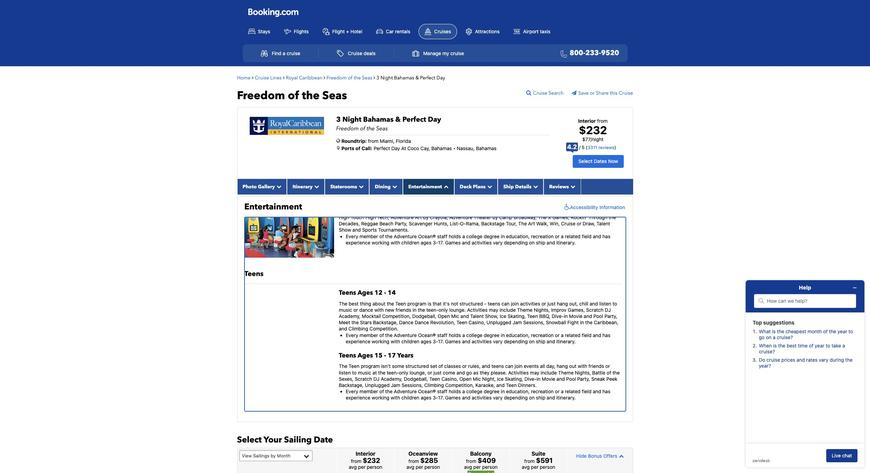 Task type: describe. For each thing, give the bounding box(es) containing it.
jam inside teens ages 15 - 17 years the teen program isn't some structured set of classes or rules, and teens can join events all day, hang out with friends or listen to music at the teen-only lounge, or just come and go as they please. activities may include theme nights, battle of the sexes, scratch dj academy, dodgeball, teen casino, open mic night, ice skating, dive-in movie and pool party, sneak peek backstage, unplugged jam sessions, climbing competition, karaoke, and teen dinners. every member of the adventure ocean® staff holds a college degree in education, recreation or a related field and has experience working with children ages 3-17. games and activities vary depending on ship and itinerary.
[[391, 383, 400, 389]]

(
[[586, 145, 588, 150]]

scratch inside the teens ages 12 - 14 the best thing about the teen program is that it's not structured - teens can join activities or just hang out, chill and listen to music or dance with new friends in the teen-only lounge. activities may include theme nights, improv games, scratch dj academy, mocktail competition, dodgeball, open mic and talent show, ice skating, teen bbq, dive-in movie and pool party, meet the stars backstage, dance dance revolution, teen casino, unplugged jam sessions, snowball fight in the caribbean, and climbing competition. every member of the adventure ocean® staff holds a college degree in education, recreation or a related field and has experience working with children ages 3-17. games and activities vary depending on ship and itinerary.
[[586, 307, 604, 313]]

movie inside teens ages 15 - 17 years the teen program isn't some structured set of classes or rules, and teens can join events all day, hang out with friends or listen to music at the teen-only lounge, or just come and go as they please. activities may include theme nights, battle of the sexes, scratch dj academy, dodgeball, teen casino, open mic night, ice skating, dive-in movie and pool party, sneak peek backstage, unplugged jam sessions, climbing competition, karaoke, and teen dinners. every member of the adventure ocean® staff holds a college degree in education, recreation or a related field and has experience working with children ages 3-17. games and activities vary depending on ship and itinerary.
[[542, 377, 555, 382]]

snowball
[[546, 320, 566, 326]]

backstage, inside teens ages 15 - 17 years the teen program isn't some structured set of classes or rules, and teens can join events all day, hang out with friends or listen to music at the teen-only lounge, or just come and go as they please. activities may include theme nights, battle of the sexes, scratch dj academy, dodgeball, teen casino, open mic night, ice skating, dive-in movie and pool party, sneak peek backstage, unplugged jam sessions, climbing competition, karaoke, and teen dinners. every member of the adventure ocean® staff holds a college degree in education, recreation or a related field and has experience working with children ages 3-17. games and activities vary depending on ship and itinerary.
[[339, 383, 364, 389]]

night
[[592, 136, 604, 142]]

ages inside teens ages 15 - 17 years the teen program isn't some structured set of classes or rules, and teens can join events all day, hang out with friends or listen to music at the teen-only lounge, or just come and go as they please. activities may include theme nights, battle of the sexes, scratch dj academy, dodgeball, teen casino, open mic night, ice skating, dive-in movie and pool party, sneak peek backstage, unplugged jam sessions, climbing competition, karaoke, and teen dinners. every member of the adventure ocean® staff holds a college degree in education, recreation or a related field and has experience working with children ages 3-17. games and activities vary depending on ship and itinerary.
[[421, 395, 432, 401]]

or down rockin'
[[577, 221, 582, 227]]

go
[[466, 370, 472, 376]]

that
[[433, 301, 442, 307]]

dj inside teens ages 15 - 17 years the teen program isn't some structured set of classes or rules, and teens can join events all day, hang out with friends or listen to music at the teen-only lounge, or just come and go as they please. activities may include theme nights, battle of the sexes, scratch dj academy, dodgeball, teen casino, open mic night, ice skating, dive-in movie and pool party, sneak peek backstage, unplugged jam sessions, climbing competition, karaoke, and teen dinners. every member of the adventure ocean® staff holds a college degree in education, recreation or a related field and has experience working with children ages 3-17. games and activities vary depending on ship and itinerary.
[[374, 377, 380, 382]]

join for teens ages 15 - 17 years
[[515, 364, 523, 370]]

tournaments.
[[378, 227, 409, 233]]

fun
[[531, 208, 538, 214]]

by up backstage
[[493, 215, 498, 221]]

will
[[350, 208, 357, 214]]

manage
[[423, 50, 441, 56]]

experience inside teens ages 15 - 17 years the teen program isn't some structured set of classes or rules, and teens can join events all day, hang out with friends or listen to music at the teen-only lounge, or just come and go as they please. activities may include theme nights, battle of the sexes, scratch dj academy, dodgeball, teen casino, open mic night, ice skating, dive-in movie and pool party, sneak peek backstage, unplugged jam sessions, climbing competition, karaoke, and teen dinners. every member of the adventure ocean® staff holds a college degree in education, recreation or a related field and has experience working with children ages 3-17. games and activities vary depending on ship and itinerary.
[[346, 395, 370, 401]]

college inside teens ages 15 - 17 years the teen program isn't some structured set of classes or rules, and teens can join events all day, hang out with friends or listen to music at the teen-only lounge, or just come and go as they please. activities may include theme nights, battle of the sexes, scratch dj academy, dodgeball, teen casino, open mic night, ice skating, dive-in movie and pool party, sneak peek backstage, unplugged jam sessions, climbing competition, karaoke, and teen dinners. every member of the adventure ocean® staff holds a college degree in education, recreation or a related field and has experience working with children ages 3-17. games and activities vary depending on ship and itinerary.
[[466, 389, 483, 395]]

working inside the teens ages 12 - 14 the best thing about the teen program is that it's not structured - teens can join activities or just hang out, chill and listen to music or dance with new friends in the teen-only lounge. activities may include theme nights, improv games, scratch dj academy, mocktail competition, dodgeball, open mic and talent show, ice skating, teen bbq, dive-in movie and pool party, meet the stars backstage, dance dance revolution, teen casino, unplugged jam sessions, snowball fight in the caribbean, and climbing competition. every member of the adventure ocean® staff holds a college degree in education, recreation or a related field and has experience working with children ages 3-17. games and activities vary depending on ship and itinerary.
[[372, 339, 389, 345]]

select          dates now link
[[573, 155, 624, 168]]

may inside teens ages 15 - 17 years the teen program isn't some structured set of classes or rules, and teens can join events all day, hang out with friends or listen to music at the teen-only lounge, or just come and go as they please. activities may include theme nights, battle of the sexes, scratch dj academy, dodgeball, teen casino, open mic night, ice skating, dive-in movie and pool party, sneak peek backstage, unplugged jam sessions, climbing competition, karaoke, and teen dinners. every member of the adventure ocean® staff holds a college degree in education, recreation or a related field and has experience working with children ages 3-17. games and activities vary depending on ship and itinerary.
[[530, 370, 539, 376]]

on inside the teens ages 12 - 14 the best thing about the teen program is that it's not structured - teens can join activities or just hang out, chill and listen to music or dance with new friends in the teen-only lounge. activities may include theme nights, improv games, scratch dj academy, mocktail competition, dodgeball, open mic and talent show, ice skating, teen bbq, dive-in movie and pool party, meet the stars backstage, dance dance revolution, teen casino, unplugged jam sessions, snowball fight in the caribbean, and climbing competition. every member of the adventure ocean® staff holds a college degree in education, recreation or a related field and has experience working with children ages 3-17. games and activities vary depending on ship and itinerary.
[[529, 339, 535, 345]]

avg for $285
[[407, 465, 414, 471]]

experience inside kids will have a great time learning new things and making new friends while enjoying fun activities like adventure science by high touch high tech, adventure art by crayola, adventure theater by camp broadway, the x games, rockin' through the decades, reggae beach party, scavenger hunts, list-o-rama, backstage tour, the art walk, win, cruise or draw, talent show and sports tournaments. every member of the adventure ocean® staff holds a college degree in education, recreation or a related field and has experience working with children ages 3-17. games and activities vary depending on ship and itinerary.
[[346, 240, 370, 246]]

all
[[540, 364, 545, 370]]

night for 3 night bahamas & perfect day
[[381, 75, 393, 81]]

perfect for 3 night bahamas & perfect day
[[420, 75, 435, 81]]

in inside kids will have a great time learning new things and making new friends while enjoying fun activities like adventure science by high touch high tech, adventure art by crayola, adventure theater by camp broadway, the x games, rockin' through the decades, reggae beach party, scavenger hunts, list-o-rama, backstage tour, the art walk, win, cruise or draw, talent show and sports tournaments. every member of the adventure ocean® staff holds a college degree in education, recreation or a related field and has experience working with children ages 3-17. games and activities vary depending on ship and itinerary.
[[501, 234, 505, 240]]

dance
[[359, 307, 373, 313]]

stars
[[360, 320, 372, 326]]

member inside the teens ages 12 - 14 the best thing about the teen program is that it's not structured - teens can join activities or just hang out, chill and listen to music or dance with new friends in the teen-only lounge. activities may include theme nights, improv games, scratch dj academy, mocktail competition, dodgeball, open mic and talent show, ice skating, teen bbq, dive-in movie and pool party, meet the stars backstage, dance dance revolution, teen casino, unplugged jam sessions, snowball fight in the caribbean, and climbing competition. every member of the adventure ocean® staff holds a college degree in education, recreation or a related field and has experience working with children ages 3-17. games and activities vary depending on ship and itinerary.
[[360, 333, 378, 339]]

science
[[594, 208, 612, 214]]

2 horizontal spatial new
[[471, 208, 480, 214]]

recreation inside teens ages 15 - 17 years the teen program isn't some structured set of classes or rules, and teens can join events all day, hang out with friends or listen to music at the teen-only lounge, or just come and go as they please. activities may include theme nights, battle of the sexes, scratch dj academy, dodgeball, teen casino, open mic night, ice skating, dive-in movie and pool party, sneak peek backstage, unplugged jam sessions, climbing competition, karaoke, and teen dinners. every member of the adventure ocean® staff holds a college degree in education, recreation or a related field and has experience working with children ages 3-17. games and activities vary depending on ship and itinerary.
[[531, 389, 554, 395]]

0 vertical spatial freedom of the seas
[[327, 75, 372, 81]]

depending inside teens ages 15 - 17 years the teen program isn't some structured set of classes or rules, and teens can join events all day, hang out with friends or listen to music at the teen-only lounge, or just come and go as they please. activities may include theme nights, battle of the sexes, scratch dj academy, dodgeball, teen casino, open mic night, ice skating, dive-in movie and pool party, sneak peek backstage, unplugged jam sessions, climbing competition, karaoke, and teen dinners. every member of the adventure ocean® staff holds a college degree in education, recreation or a related field and has experience working with children ages 3-17. games and activities vary depending on ship and itinerary.
[[504, 395, 528, 401]]

by up scavenger
[[423, 215, 429, 221]]

structured inside the teens ages 12 - 14 the best thing about the teen program is that it's not structured - teens can join activities or just hang out, chill and listen to music or dance with new friends in the teen-only lounge. activities may include theme nights, improv games, scratch dj academy, mocktail competition, dodgeball, open mic and talent show, ice skating, teen bbq, dive-in movie and pool party, meet the stars backstage, dance dance revolution, teen casino, unplugged jam sessions, snowball fight in the caribbean, and climbing competition. every member of the adventure ocean® staff holds a college degree in education, recreation or a related field and has experience working with children ages 3-17. games and activities vary depending on ship and itinerary.
[[460, 301, 483, 307]]

activities up rules,
[[472, 339, 492, 345]]

per for $285
[[416, 465, 423, 471]]

party, inside kids will have a great time learning new things and making new friends while enjoying fun activities like adventure science by high touch high tech, adventure art by crayola, adventure theater by camp broadway, the x games, rockin' through the decades, reggae beach party, scavenger hunts, list-o-rama, backstage tour, the art walk, win, cruise or draw, talent show and sports tournaments. every member of the adventure ocean® staff holds a college degree in education, recreation or a related field and has experience working with children ages 3-17. games and activities vary depending on ship and itinerary.
[[395, 221, 408, 227]]

person for $409
[[482, 465, 498, 471]]

freedom inside 3 night bahamas & perfect day freedom of the seas
[[336, 125, 359, 133]]

with down some
[[391, 395, 400, 401]]

competition.
[[370, 326, 398, 332]]

activities up bbq,
[[520, 301, 540, 307]]

every inside the teens ages 12 - 14 the best thing about the teen program is that it's not structured - teens can join activities or just hang out, chill and listen to music or dance with new friends in the teen-only lounge. activities may include theme nights, improv games, scratch dj academy, mocktail competition, dodgeball, open mic and talent show, ice skating, teen bbq, dive-in movie and pool party, meet the stars backstage, dance dance revolution, teen casino, unplugged jam sessions, snowball fight in the caribbean, and climbing competition. every member of the adventure ocean® staff holds a college degree in education, recreation or a related field and has experience working with children ages 3-17. games and activities vary depending on ship and itinerary.
[[346, 333, 358, 339]]

the down "broadway,"
[[518, 221, 527, 227]]

music inside teens ages 15 - 17 years the teen program isn't some structured set of classes or rules, and teens can join events all day, hang out with friends or listen to music at the teen-only lounge, or just come and go as they please. activities may include theme nights, battle of the sexes, scratch dj academy, dodgeball, teen casino, open mic night, ice skating, dive-in movie and pool party, sneak peek backstage, unplugged jam sessions, climbing competition, karaoke, and teen dinners. every member of the adventure ocean® staff holds a college degree in education, recreation or a related field and has experience working with children ages 3-17. games and activities vary depending on ship and itinerary.
[[358, 370, 371, 376]]

hang for teens ages 15 - 17 years
[[557, 364, 568, 370]]

ocean® inside teens ages 15 - 17 years the teen program isn't some structured set of classes or rules, and teens can join events all day, hang out with friends or listen to music at the teen-only lounge, or just come and go as they please. activities may include theme nights, battle of the sexes, scratch dj academy, dodgeball, teen casino, open mic night, ice skating, dive-in movie and pool party, sneak peek backstage, unplugged jam sessions, climbing competition, karaoke, and teen dinners. every member of the adventure ocean® staff holds a college degree in education, recreation or a related field and has experience working with children ages 3-17. games and activities vary depending on ship and itinerary.
[[418, 389, 436, 395]]

1 vertical spatial freedom
[[237, 88, 285, 103]]

ages inside the teens ages 12 - 14 the best thing about the teen program is that it's not structured - teens can join activities or just hang out, chill and listen to music or dance with new friends in the teen-only lounge. activities may include theme nights, improv games, scratch dj academy, mocktail competition, dodgeball, open mic and talent show, ice skating, teen bbq, dive-in movie and pool party, meet the stars backstage, dance dance revolution, teen casino, unplugged jam sessions, snowball fight in the caribbean, and climbing competition. every member of the adventure ocean® staff holds a college degree in education, recreation or a related field and has experience working with children ages 3-17. games and activities vary depending on ship and itinerary.
[[421, 339, 432, 345]]

or down day,
[[555, 389, 560, 395]]

from for balcony from $409 avg per person
[[466, 459, 476, 465]]

it's
[[443, 301, 450, 307]]

save or share this cruise link
[[572, 90, 633, 96]]

open inside the teens ages 12 - 14 the best thing about the teen program is that it's not structured - teens can join activities or just hang out, chill and listen to music or dance with new friends in the teen-only lounge. activities may include theme nights, improv games, scratch dj academy, mocktail competition, dodgeball, open mic and talent show, ice skating, teen bbq, dive-in movie and pool party, meet the stars backstage, dance dance revolution, teen casino, unplugged jam sessions, snowball fight in the caribbean, and climbing competition. every member of the adventure ocean® staff holds a college degree in education, recreation or a related field and has experience working with children ages 3-17. games and activities vary depending on ship and itinerary.
[[438, 314, 450, 320]]

isn't
[[381, 364, 391, 370]]

- for teens ages 12 - 14
[[384, 289, 386, 298]]

car
[[386, 28, 394, 34]]

person for $285
[[425, 465, 440, 471]]

view sailings by month
[[242, 454, 290, 459]]

listen inside teens ages 15 - 17 years the teen program isn't some structured set of classes or rules, and teens can join events all day, hang out with friends or listen to music at the teen-only lounge, or just come and go as they please. activities may include theme nights, battle of the sexes, scratch dj academy, dodgeball, teen casino, open mic night, ice skating, dive-in movie and pool party, sneak peek backstage, unplugged jam sessions, climbing competition, karaoke, and teen dinners. every member of the adventure ocean® staff holds a college degree in education, recreation or a related field and has experience working with children ages 3-17. games and activities vary depending on ship and itinerary.
[[339, 370, 351, 376]]

roundtrip:
[[342, 138, 367, 144]]

competition, inside the teens ages 12 - 14 the best thing about the teen program is that it's not structured - teens can join activities or just hang out, chill and listen to music or dance with new friends in the teen-only lounge. activities may include theme nights, improv games, scratch dj academy, mocktail competition, dodgeball, open mic and talent show, ice skating, teen bbq, dive-in movie and pool party, meet the stars backstage, dance dance revolution, teen casino, unplugged jam sessions, snowball fight in the caribbean, and climbing competition. every member of the adventure ocean® staff holds a college degree in education, recreation or a related field and has experience working with children ages 3-17. games and activities vary depending on ship and itinerary.
[[382, 314, 411, 320]]

or down best
[[353, 307, 358, 313]]

map marker image
[[337, 146, 340, 151]]

skating, inside the teens ages 12 - 14 the best thing about the teen program is that it's not structured - teens can join activities or just hang out, chill and listen to music or dance with new friends in the teen-only lounge. activities may include theme nights, improv games, scratch dj academy, mocktail competition, dodgeball, open mic and talent show, ice skating, teen bbq, dive-in movie and pool party, meet the stars backstage, dance dance revolution, teen casino, unplugged jam sessions, snowball fight in the caribbean, and climbing competition. every member of the adventure ocean® staff holds a college degree in education, recreation or a related field and has experience working with children ages 3-17. games and activities vary depending on ship and itinerary.
[[508, 314, 526, 320]]

0 vertical spatial freedom
[[327, 75, 347, 81]]

oceanview from $285 avg per person
[[407, 451, 440, 471]]

walk,
[[536, 221, 549, 227]]

1 vertical spatial freedom of the seas
[[237, 88, 347, 103]]

of down roundtrip:
[[356, 145, 360, 151]]

reggae
[[361, 221, 378, 227]]

teen down lounge.
[[457, 320, 467, 326]]

1 horizontal spatial seas
[[362, 75, 372, 81]]

2 vertical spatial day
[[391, 145, 400, 151]]

1 horizontal spatial new
[[418, 208, 427, 214]]

staterooms
[[330, 184, 357, 190]]

dodgeball, inside teens ages 15 - 17 years the teen program isn't some structured set of classes or rules, and teens can join events all day, hang out with friends or listen to music at the teen-only lounge, or just come and go as they please. activities may include theme nights, battle of the sexes, scratch dj academy, dodgeball, teen casino, open mic night, ice skating, dive-in movie and pool party, sneak peek backstage, unplugged jam sessions, climbing competition, karaoke, and teen dinners. every member of the adventure ocean® staff holds a college degree in education, recreation or a related field and has experience working with children ages 3-17. games and activities vary depending on ship and itinerary.
[[404, 377, 428, 382]]

attractions link
[[460, 24, 505, 39]]

adventure down making
[[450, 215, 473, 221]]

classes
[[444, 364, 461, 370]]

by inside view sailings by month link
[[271, 454, 276, 459]]

3- inside kids will have a great time learning new things and making new friends while enjoying fun activities like adventure science by high touch high tech, adventure art by crayola, adventure theater by camp broadway, the x games, rockin' through the decades, reggae beach party, scavenger hunts, list-o-rama, backstage tour, the art walk, win, cruise or draw, talent show and sports tournaments. every member of the adventure ocean® staff holds a college degree in education, recreation or a related field and has experience working with children ages 3-17. games and activities vary depending on ship and itinerary.
[[433, 240, 438, 246]]

hang for teens ages 12 - 14
[[557, 301, 568, 307]]

chevron down image for deck plans
[[486, 184, 492, 189]]

field inside kids will have a great time learning new things and making new friends while enjoying fun activities like adventure science by high touch high tech, adventure art by crayola, adventure theater by camp broadway, the x games, rockin' through the decades, reggae beach party, scavenger hunts, list-o-rama, backstage tour, the art walk, win, cruise or draw, talent show and sports tournaments. every member of the adventure ocean® staff holds a college degree in education, recreation or a related field and has experience working with children ages 3-17. games and activities vary depending on ship and itinerary.
[[582, 234, 592, 240]]

teen down 14
[[395, 301, 406, 307]]

include inside teens ages 15 - 17 years the teen program isn't some structured set of classes or rules, and teens can join events all day, hang out with friends or listen to music at the teen-only lounge, or just come and go as they please. activities may include theme nights, battle of the sexes, scratch dj academy, dodgeball, teen casino, open mic night, ice skating, dive-in movie and pool party, sneak peek backstage, unplugged jam sessions, climbing competition, karaoke, and teen dinners. every member of the adventure ocean® staff holds a college degree in education, recreation or a related field and has experience working with children ages 3-17. games and activities vary depending on ship and itinerary.
[[541, 370, 557, 376]]

royal caribbean
[[286, 75, 323, 81]]

related inside teens ages 15 - 17 years the teen program isn't some structured set of classes or rules, and teens can join events all day, hang out with friends or listen to music at the teen-only lounge, or just come and go as they please. activities may include theme nights, battle of the sexes, scratch dj academy, dodgeball, teen casino, open mic night, ice skating, dive-in movie and pool party, sneak peek backstage, unplugged jam sessions, climbing competition, karaoke, and teen dinners. every member of the adventure ocean® staff holds a college degree in education, recreation or a related field and has experience working with children ages 3-17. games and activities vary depending on ship and itinerary.
[[565, 389, 581, 395]]

has inside teens ages 15 - 17 years the teen program isn't some structured set of classes or rules, and teens can join events all day, hang out with friends or listen to music at the teen-only lounge, or just come and go as they please. activities may include theme nights, battle of the sexes, scratch dj academy, dodgeball, teen casino, open mic night, ice skating, dive-in movie and pool party, sneak peek backstage, unplugged jam sessions, climbing competition, karaoke, and teen dinners. every member of the adventure ocean® staff holds a college degree in education, recreation or a related field and has experience working with children ages 3-17. games and activities vary depending on ship and itinerary.
[[603, 389, 611, 395]]

of inside the teens ages 12 - 14 the best thing about the teen program is that it's not structured - teens can join activities or just hang out, chill and listen to music or dance with new friends in the teen-only lounge. activities may include theme nights, improv games, scratch dj academy, mocktail competition, dodgeball, open mic and talent show, ice skating, teen bbq, dive-in movie and pool party, meet the stars backstage, dance dance revolution, teen casino, unplugged jam sessions, snowball fight in the caribbean, and climbing competition. every member of the adventure ocean® staff holds a college degree in education, recreation or a related field and has experience working with children ages 3-17. games and activities vary depending on ship and itinerary.
[[380, 333, 384, 339]]

your
[[264, 435, 282, 446]]

entertainment inside entertainment dropdown button
[[408, 184, 442, 190]]

teen up sexes,
[[349, 364, 360, 370]]

hide bonus offers
[[576, 454, 617, 460]]

time
[[387, 208, 397, 214]]

1 vertical spatial art
[[528, 221, 535, 227]]

miami,
[[380, 138, 395, 144]]

on inside kids will have a great time learning new things and making new friends while enjoying fun activities like adventure science by high touch high tech, adventure art by crayola, adventure theater by camp broadway, the x games, rockin' through the decades, reggae beach party, scavenger hunts, list-o-rama, backstage tour, the art walk, win, cruise or draw, talent show and sports tournaments. every member of the adventure ocean® staff holds a college degree in education, recreation or a related field and has experience working with children ages 3-17. games and activities vary depending on ship and itinerary.
[[529, 240, 535, 246]]

reviews button
[[544, 179, 581, 195]]

adventure down tournaments.
[[394, 234, 417, 240]]

may inside the teens ages 12 - 14 the best thing about the teen program is that it's not structured - teens can join activities or just hang out, chill and listen to music or dance with new friends in the teen-only lounge. activities may include theme nights, improv games, scratch dj academy, mocktail competition, dodgeball, open mic and talent show, ice skating, teen bbq, dive-in movie and pool party, meet the stars backstage, dance dance revolution, teen casino, unplugged jam sessions, snowball fight in the caribbean, and climbing competition. every member of the adventure ocean® staff holds a college degree in education, recreation or a related field and has experience working with children ages 3-17. games and activities vary depending on ship and itinerary.
[[489, 307, 498, 313]]

ship inside teens ages 15 - 17 years the teen program isn't some structured set of classes or rules, and teens can join events all day, hang out with friends or listen to music at the teen-only lounge, or just come and go as they please. activities may include theme nights, battle of the sexes, scratch dj academy, dodgeball, teen casino, open mic night, ice skating, dive-in movie and pool party, sneak peek backstage, unplugged jam sessions, climbing competition, karaoke, and teen dinners. every member of the adventure ocean® staff holds a college degree in education, recreation or a related field and has experience working with children ages 3-17. games and activities vary depending on ship and itinerary.
[[536, 395, 545, 401]]

or up go
[[462, 364, 467, 370]]

dining
[[375, 184, 391, 190]]

hunts,
[[434, 221, 449, 227]]

decades,
[[339, 221, 360, 227]]

activities up x
[[540, 208, 560, 214]]

academy, inside the teens ages 12 - 14 the best thing about the teen program is that it's not structured - teens can join activities or just hang out, chill and listen to music or dance with new friends in the teen-only lounge. activities may include theme nights, improv games, scratch dj academy, mocktail competition, dodgeball, open mic and talent show, ice skating, teen bbq, dive-in movie and pool party, meet the stars backstage, dance dance revolution, teen casino, unplugged jam sessions, snowball fight in the caribbean, and climbing competition. every member of the adventure ocean® staff holds a college degree in education, recreation or a related field and has experience working with children ages 3-17. games and activities vary depending on ship and itinerary.
[[339, 314, 361, 320]]

800-
[[570, 48, 586, 58]]

0 horizontal spatial art
[[415, 215, 422, 221]]

of up peek
[[607, 370, 611, 376]]

chevron down image for staterooms
[[357, 184, 364, 189]]

photo gallery button
[[237, 179, 287, 195]]

person for $232
[[367, 465, 382, 471]]

4.2 / 5 ( 3311 reviews )
[[567, 144, 616, 151]]

list-
[[450, 221, 460, 227]]

of down cruise deals link
[[348, 75, 353, 81]]

staff inside teens ages 15 - 17 years the teen program isn't some structured set of classes or rules, and teens can join events all day, hang out with friends or listen to music at the teen-only lounge, or just come and go as they please. activities may include theme nights, battle of the sexes, scratch dj academy, dodgeball, teen casino, open mic night, ice skating, dive-in movie and pool party, sneak peek backstage, unplugged jam sessions, climbing competition, karaoke, and teen dinners. every member of the adventure ocean® staff holds a college degree in education, recreation or a related field and has experience working with children ages 3-17. games and activities vary depending on ship and itinerary.
[[437, 389, 448, 395]]

broadway,
[[514, 215, 537, 221]]

activities inside teens ages 15 - 17 years the teen program isn't some structured set of classes or rules, and teens can join events all day, hang out with friends or listen to music at the teen-only lounge, or just come and go as they please. activities may include theme nights, battle of the sexes, scratch dj academy, dodgeball, teen casino, open mic night, ice skating, dive-in movie and pool party, sneak peek backstage, unplugged jam sessions, climbing competition, karaoke, and teen dinners. every member of the adventure ocean® staff holds a college degree in education, recreation or a related field and has experience working with children ages 3-17. games and activities vary depending on ship and itinerary.
[[472, 395, 492, 401]]

person for $591
[[540, 465, 555, 471]]

of down isn't
[[380, 389, 384, 395]]

$232 for interior from $232 avg per person
[[363, 457, 380, 465]]

3 for 3 night bahamas & perfect day
[[377, 75, 379, 81]]

member inside teens ages 15 - 17 years the teen program isn't some structured set of classes or rules, and teens can join events all day, hang out with friends or listen to music at the teen-only lounge, or just come and go as they please. activities may include theme nights, battle of the sexes, scratch dj academy, dodgeball, teen casino, open mic night, ice skating, dive-in movie and pool party, sneak peek backstage, unplugged jam sessions, climbing competition, karaoke, and teen dinners. every member of the adventure ocean® staff holds a college degree in education, recreation or a related field and has experience working with children ages 3-17. games and activities vary depending on ship and itinerary.
[[360, 389, 378, 395]]

adventure up rockin'
[[570, 208, 593, 214]]

/ inside 4.2 / 5 ( 3311 reviews )
[[579, 145, 581, 150]]

mic inside teens ages 15 - 17 years the teen program isn't some structured set of classes or rules, and teens can join events all day, hang out with friends or listen to music at the teen-only lounge, or just come and go as they please. activities may include theme nights, battle of the sexes, scratch dj academy, dodgeball, teen casino, open mic night, ice skating, dive-in movie and pool party, sneak peek backstage, unplugged jam sessions, climbing competition, karaoke, and teen dinners. every member of the adventure ocean® staff holds a college degree in education, recreation or a related field and has experience working with children ages 3-17. games and activities vary depending on ship and itinerary.
[[473, 377, 481, 382]]

flight
[[332, 28, 345, 34]]

have
[[358, 208, 369, 214]]

chevron up image for entertainment
[[442, 184, 449, 189]]

cruise for cruise search
[[533, 90, 547, 96]]

degree inside teens ages 15 - 17 years the teen program isn't some structured set of classes or rules, and teens can join events all day, hang out with friends or listen to music at the teen-only lounge, or just come and go as they please. activities may include theme nights, battle of the sexes, scratch dj academy, dodgeball, teen casino, open mic night, ice skating, dive-in movie and pool party, sneak peek backstage, unplugged jam sessions, climbing competition, karaoke, and teen dinners. every member of the adventure ocean® staff holds a college degree in education, recreation or a related field and has experience working with children ages 3-17. games and activities vary depending on ship and itinerary.
[[484, 389, 500, 395]]

per for $591
[[531, 465, 539, 471]]

avg for $409
[[464, 465, 472, 471]]

interior
[[578, 118, 596, 124]]

open inside teens ages 15 - 17 years the teen program isn't some structured set of classes or rules, and teens can join events all day, hang out with friends or listen to music at the teen-only lounge, or just come and go as they please. activities may include theme nights, battle of the sexes, scratch dj academy, dodgeball, teen casino, open mic night, ice skating, dive-in movie and pool party, sneak peek backstage, unplugged jam sessions, climbing competition, karaoke, and teen dinners. every member of the adventure ocean® staff holds a college degree in education, recreation or a related field and has experience working with children ages 3-17. games and activities vary depending on ship and itinerary.
[[460, 377, 472, 382]]

with down about
[[374, 307, 384, 313]]

by right science
[[613, 208, 619, 214]]

not
[[451, 301, 458, 307]]

perfect for 3 night bahamas & perfect day freedom of the seas
[[403, 115, 426, 124]]

chevron down image for reviews
[[569, 184, 576, 189]]

itinerary. inside teens ages 15 - 17 years the teen program isn't some structured set of classes or rules, and teens can join events all day, hang out with friends or listen to music at the teen-only lounge, or just come and go as they please. activities may include theme nights, battle of the sexes, scratch dj academy, dodgeball, teen casino, open mic night, ice skating, dive-in movie and pool party, sneak peek backstage, unplugged jam sessions, climbing competition, karaoke, and teen dinners. every member of the adventure ocean® staff holds a college degree in education, recreation or a related field and has experience working with children ages 3-17. games and activities vary depending on ship and itinerary.
[[556, 395, 576, 401]]

ports
[[342, 145, 354, 151]]

3- inside teens ages 15 - 17 years the teen program isn't some structured set of classes or rules, and teens can join events all day, hang out with friends or listen to music at the teen-only lounge, or just come and go as they please. activities may include theme nights, battle of the sexes, scratch dj academy, dodgeball, teen casino, open mic night, ice skating, dive-in movie and pool party, sneak peek backstage, unplugged jam sessions, climbing competition, karaoke, and teen dinners. every member of the adventure ocean® staff holds a college degree in education, recreation or a related field and has experience working with children ages 3-17. games and activities vary depending on ship and itinerary.
[[433, 395, 438, 401]]

dinners.
[[518, 383, 537, 389]]

deals
[[364, 50, 376, 56]]

globe image
[[336, 138, 340, 143]]

pool inside teens ages 15 - 17 years the teen program isn't some structured set of classes or rules, and teens can join events all day, hang out with friends or listen to music at the teen-only lounge, or just come and go as they please. activities may include theme nights, battle of the sexes, scratch dj academy, dodgeball, teen casino, open mic night, ice skating, dive-in movie and pool party, sneak peek backstage, unplugged jam sessions, climbing competition, karaoke, and teen dinners. every member of the adventure ocean® staff holds a college degree in education, recreation or a related field and has experience working with children ages 3-17. games and activities vary depending on ship and itinerary.
[[566, 377, 576, 382]]

or down win,
[[555, 234, 560, 240]]

can for teens ages 15 - 17 years
[[505, 364, 513, 370]]

beach
[[380, 221, 394, 227]]

revolution,
[[430, 320, 455, 326]]

staff inside kids will have a great time learning new things and making new friends while enjoying fun activities like adventure science by high touch high tech, adventure art by crayola, adventure theater by camp broadway, the x games, rockin' through the decades, reggae beach party, scavenger hunts, list-o-rama, backstage tour, the art walk, win, cruise or draw, talent show and sports tournaments. every member of the adventure ocean® staff holds a college degree in education, recreation or a related field and has experience working with children ages 3-17. games and activities vary depending on ship and itinerary.
[[437, 234, 448, 240]]

teen left bbq,
[[527, 314, 538, 320]]

games, inside the teens ages 12 - 14 the best thing about the teen program is that it's not structured - teens can join activities or just hang out, chill and listen to music or dance with new friends in the teen-only lounge. activities may include theme nights, improv games, scratch dj academy, mocktail competition, dodgeball, open mic and talent show, ice skating, teen bbq, dive-in movie and pool party, meet the stars backstage, dance dance revolution, teen casino, unplugged jam sessions, snowball fight in the caribbean, and climbing competition. every member of the adventure ocean® staff holds a college degree in education, recreation or a related field and has experience working with children ages 3-17. games and activities vary depending on ship and itinerary.
[[568, 307, 585, 313]]

paper plane image
[[572, 91, 578, 95]]

night,
[[482, 377, 496, 382]]

or down snowball
[[555, 333, 560, 339]]

cruise right this
[[619, 90, 633, 96]]

accessibility information
[[570, 205, 625, 210]]

teen- inside teens ages 15 - 17 years the teen program isn't some structured set of classes or rules, and teens can join events all day, hang out with friends or listen to music at the teen-only lounge, or just come and go as they please. activities may include theme nights, battle of the sexes, scratch dj academy, dodgeball, teen casino, open mic night, ice skating, dive-in movie and pool party, sneak peek backstage, unplugged jam sessions, climbing competition, karaoke, and teen dinners. every member of the adventure ocean® staff holds a college degree in education, recreation or a related field and has experience working with children ages 3-17. games and activities vary depending on ship and itinerary.
[[387, 370, 399, 376]]

teens for teens ages 15 - 17 years the teen program isn't some structured set of classes or rules, and teens can join events all day, hang out with friends or listen to music at the teen-only lounge, or just come and go as they please. activities may include theme nights, battle of the sexes, scratch dj academy, dodgeball, teen casino, open mic night, ice skating, dive-in movie and pool party, sneak peek backstage, unplugged jam sessions, climbing competition, karaoke, and teen dinners. every member of the adventure ocean® staff holds a college degree in education, recreation or a related field and has experience working with children ages 3-17. games and activities vary depending on ship and itinerary.
[[339, 352, 356, 361]]

select          dates now
[[579, 159, 618, 164]]

activities down rama,
[[472, 240, 492, 246]]

casino, inside the teens ages 12 - 14 the best thing about the teen program is that it's not structured - teens can join activities or just hang out, chill and listen to music or dance with new friends in the teen-only lounge. activities may include theme nights, improv games, scratch dj academy, mocktail competition, dodgeball, open mic and talent show, ice skating, teen bbq, dive-in movie and pool party, meet the stars backstage, dance dance revolution, teen casino, unplugged jam sessions, snowball fight in the caribbean, and climbing competition. every member of the adventure ocean® staff holds a college degree in education, recreation or a related field and has experience working with children ages 3-17. games and activities vary depending on ship and itinerary.
[[469, 320, 485, 326]]

cruise deals link
[[329, 47, 383, 60]]

activities inside the teens ages 12 - 14 the best thing about the teen program is that it's not structured - teens can join activities or just hang out, chill and listen to music or dance with new friends in the teen-only lounge. activities may include theme nights, improv games, scratch dj academy, mocktail competition, dodgeball, open mic and talent show, ice skating, teen bbq, dive-in movie and pool party, meet the stars backstage, dance dance revolution, teen casino, unplugged jam sessions, snowball fight in the caribbean, and climbing competition. every member of the adventure ocean® staff holds a college degree in education, recreation or a related field and has experience working with children ages 3-17. games and activities vary depending on ship and itinerary.
[[467, 307, 488, 313]]

activities inside teens ages 15 - 17 years the teen program isn't some structured set of classes or rules, and teens can join events all day, hang out with friends or listen to music at the teen-only lounge, or just come and go as they please. activities may include theme nights, battle of the sexes, scratch dj academy, dodgeball, teen casino, open mic night, ice skating, dive-in movie and pool party, sneak peek backstage, unplugged jam sessions, climbing competition, karaoke, and teen dinners. every member of the adventure ocean® staff holds a college degree in education, recreation or a related field and has experience working with children ages 3-17. games and activities vary depending on ship and itinerary.
[[508, 370, 529, 376]]

with up 17
[[391, 339, 400, 345]]

dining button
[[369, 179, 403, 195]]

plans
[[473, 184, 486, 190]]

per for $232
[[358, 465, 366, 471]]

adventure down 'learning'
[[391, 215, 414, 221]]

kids
[[339, 208, 349, 214]]

teens for teens
[[244, 270, 264, 279]]

holds inside the teens ages 12 - 14 the best thing about the teen program is that it's not structured - teens can join activities or just hang out, chill and listen to music or dance with new friends in the teen-only lounge. activities may include theme nights, improv games, scratch dj academy, mocktail competition, dodgeball, open mic and talent show, ice skating, teen bbq, dive-in movie and pool party, meet the stars backstage, dance dance revolution, teen casino, unplugged jam sessions, snowball fight in the caribbean, and climbing competition. every member of the adventure ocean® staff holds a college degree in education, recreation or a related field and has experience working with children ages 3-17. games and activities vary depending on ship and itinerary.
[[449, 333, 461, 339]]

suite from $591 avg per person
[[522, 451, 555, 471]]

cruise search
[[533, 90, 564, 96]]

dive- inside teens ages 15 - 17 years the teen program isn't some structured set of classes or rules, and teens can join events all day, hang out with friends or listen to music at the teen-only lounge, or just come and go as they please. activities may include theme nights, battle of the sexes, scratch dj academy, dodgeball, teen casino, open mic night, ice skating, dive-in movie and pool party, sneak peek backstage, unplugged jam sessions, climbing competition, karaoke, and teen dinners. every member of the adventure ocean® staff holds a college degree in education, recreation or a related field and has experience working with children ages 3-17. games and activities vary depending on ship and itinerary.
[[525, 377, 537, 382]]

staff inside the teens ages 12 - 14 the best thing about the teen program is that it's not structured - teens can join activities or just hang out, chill and listen to music or dance with new friends in the teen-only lounge. activities may include theme nights, improv games, scratch dj academy, mocktail competition, dodgeball, open mic and talent show, ice skating, teen bbq, dive-in movie and pool party, meet the stars backstage, dance dance revolution, teen casino, unplugged jam sessions, snowball fight in the caribbean, and climbing competition. every member of the adventure ocean® staff holds a college degree in education, recreation or a related field and has experience working with children ages 3-17. games and activities vary depending on ship and itinerary.
[[437, 333, 448, 339]]

hide
[[576, 454, 587, 460]]

children inside the teens ages 12 - 14 the best thing about the teen program is that it's not structured - teens can join activities or just hang out, chill and listen to music or dance with new friends in the teen-only lounge. activities may include theme nights, improv games, scratch dj academy, mocktail competition, dodgeball, open mic and talent show, ice skating, teen bbq, dive-in movie and pool party, meet the stars backstage, dance dance revolution, teen casino, unplugged jam sessions, snowball fight in the caribbean, and climbing competition. every member of the adventure ocean® staff holds a college degree in education, recreation or a related field and has experience working with children ages 3-17. games and activities vary depending on ship and itinerary.
[[401, 339, 419, 345]]

jam inside the teens ages 12 - 14 the best thing about the teen program is that it's not structured - teens can join activities or just hang out, chill and listen to music or dance with new friends in the teen-only lounge. activities may include theme nights, improv games, scratch dj academy, mocktail competition, dodgeball, open mic and talent show, ice skating, teen bbq, dive-in movie and pool party, meet the stars backstage, dance dance revolution, teen casino, unplugged jam sessions, snowball fight in the caribbean, and climbing competition. every member of the adventure ocean® staff holds a college degree in education, recreation or a related field and has experience working with children ages 3-17. games and activities vary depending on ship and itinerary.
[[513, 320, 522, 326]]

12
[[375, 289, 383, 298]]

holds inside teens ages 15 - 17 years the teen program isn't some structured set of classes or rules, and teens can join events all day, hang out with friends or listen to music at the teen-only lounge, or just come and go as they please. activities may include theme nights, battle of the sexes, scratch dj academy, dodgeball, teen casino, open mic night, ice skating, dive-in movie and pool party, sneak peek backstage, unplugged jam sessions, climbing competition, karaoke, and teen dinners. every member of the adventure ocean® staff holds a college degree in education, recreation or a related field and has experience working with children ages 3-17. games and activities vary depending on ship and itinerary.
[[449, 389, 461, 395]]

has inside the teens ages 12 - 14 the best thing about the teen program is that it's not structured - teens can join activities or just hang out, chill and listen to music or dance with new friends in the teen-only lounge. activities may include theme nights, improv games, scratch dj academy, mocktail competition, dodgeball, open mic and talent show, ice skating, teen bbq, dive-in movie and pool party, meet the stars backstage, dance dance revolution, teen casino, unplugged jam sessions, snowball fight in the caribbean, and climbing competition. every member of the adventure ocean® staff holds a college degree in education, recreation or a related field and has experience working with children ages 3-17. games and activities vary depending on ship and itinerary.
[[603, 333, 611, 339]]

rentals
[[395, 28, 410, 34]]

academy, inside teens ages 15 - 17 years the teen program isn't some structured set of classes or rules, and teens can join events all day, hang out with friends or listen to music at the teen-only lounge, or just come and go as they please. activities may include theme nights, battle of the sexes, scratch dj academy, dodgeball, teen casino, open mic night, ice skating, dive-in movie and pool party, sneak peek backstage, unplugged jam sessions, climbing competition, karaoke, and teen dinners. every member of the adventure ocean® staff holds a college degree in education, recreation or a related field and has experience working with children ages 3-17. games and activities vary depending on ship and itinerary.
[[381, 377, 403, 382]]

can for teens ages 12 - 14
[[502, 301, 510, 307]]

entertainment button
[[403, 179, 454, 195]]

teen left dinners.
[[506, 383, 517, 389]]

reviews
[[549, 184, 569, 190]]

cruise for find a cruise
[[287, 50, 300, 56]]

1 vertical spatial entertainment
[[244, 201, 302, 213]]

a inside navigation
[[283, 50, 285, 56]]

teens for teens ages 12 - 14
[[488, 301, 500, 307]]

friends inside teens ages 15 - 17 years the teen program isn't some structured set of classes or rules, and teens can join events all day, hang out with friends or listen to music at the teen-only lounge, or just come and go as they please. activities may include theme nights, battle of the sexes, scratch dj academy, dodgeball, teen casino, open mic night, ice skating, dive-in movie and pool party, sneak peek backstage, unplugged jam sessions, climbing competition, karaoke, and teen dinners. every member of the adventure ocean® staff holds a college degree in education, recreation or a related field and has experience working with children ages 3-17. games and activities vary depending on ship and itinerary.
[[589, 364, 604, 370]]

unplugged inside the teens ages 12 - 14 the best thing about the teen program is that it's not structured - teens can join activities or just hang out, chill and listen to music or dance with new friends in the teen-only lounge. activities may include theme nights, improv games, scratch dj academy, mocktail competition, dodgeball, open mic and talent show, ice skating, teen bbq, dive-in movie and pool party, meet the stars backstage, dance dance revolution, teen casino, unplugged jam sessions, snowball fight in the caribbean, and climbing competition. every member of the adventure ocean® staff holds a college degree in education, recreation or a related field and has experience working with children ages 3-17. games and activities vary depending on ship and itinerary.
[[487, 320, 511, 326]]

2 dance from the left
[[415, 320, 429, 326]]

with right 'out'
[[578, 364, 587, 370]]

is
[[428, 301, 431, 307]]

view
[[242, 454, 252, 459]]

peek
[[607, 377, 618, 382]]

of right the set
[[439, 364, 443, 370]]

sports
[[362, 227, 377, 233]]

working inside kids will have a great time learning new things and making new friends while enjoying fun activities like adventure science by high touch high tech, adventure art by crayola, adventure theater by camp broadway, the x games, rockin' through the decades, reggae beach party, scavenger hunts, list-o-rama, backstage tour, the art walk, win, cruise or draw, talent show and sports tournaments. every member of the adventure ocean® staff holds a college degree in education, recreation or a related field and has experience working with children ages 3-17. games and activities vary depending on ship and itinerary.
[[372, 240, 389, 246]]

car rentals
[[386, 28, 410, 34]]

the up 'walk,'
[[538, 215, 547, 221]]

recreation inside the teens ages 12 - 14 the best thing about the teen program is that it's not structured - teens can join activities or just hang out, chill and listen to music or dance with new friends in the teen-only lounge. activities may include theme nights, improv games, scratch dj academy, mocktail competition, dodgeball, open mic and talent show, ice skating, teen bbq, dive-in movie and pool party, meet the stars backstage, dance dance revolution, teen casino, unplugged jam sessions, snowball fight in the caribbean, and climbing competition. every member of the adventure ocean® staff holds a college degree in education, recreation or a related field and has experience working with children ages 3-17. games and activities vary depending on ship and itinerary.
[[531, 333, 554, 339]]

ages for 12
[[358, 289, 373, 298]]

day for 3 night bahamas & perfect day freedom of the seas
[[428, 115, 441, 124]]

caribbean
[[299, 75, 323, 81]]

cruise for cruise lines
[[255, 75, 269, 81]]

sessions, inside the teens ages 12 - 14 the best thing about the teen program is that it's not structured - teens can join activities or just hang out, chill and listen to music or dance with new friends in the teen-only lounge. activities may include theme nights, improv games, scratch dj academy, mocktail competition, dodgeball, open mic and talent show, ice skating, teen bbq, dive-in movie and pool party, meet the stars backstage, dance dance revolution, teen casino, unplugged jam sessions, snowball fight in the caribbean, and climbing competition. every member of the adventure ocean® staff holds a college degree in education, recreation or a related field and has experience working with children ages 3-17. games and activities vary depending on ship and itinerary.
[[523, 320, 545, 326]]

cruise for manage my cruise
[[451, 50, 464, 56]]

pool inside the teens ages 12 - 14 the best thing about the teen program is that it's not structured - teens can join activities or just hang out, chill and listen to music or dance with new friends in the teen-only lounge. activities may include theme nights, improv games, scratch dj academy, mocktail competition, dodgeball, open mic and talent show, ice skating, teen bbq, dive-in movie and pool party, meet the stars backstage, dance dance revolution, teen casino, unplugged jam sessions, snowball fight in the caribbean, and climbing competition. every member of the adventure ocean® staff holds a college degree in education, recreation or a related field and has experience working with children ages 3-17. games and activities vary depending on ship and itinerary.
[[594, 314, 603, 320]]

mic inside the teens ages 12 - 14 the best thing about the teen program is that it's not structured - teens can join activities or just hang out, chill and listen to music or dance with new friends in the teen-only lounge. activities may include theme nights, improv games, scratch dj academy, mocktail competition, dodgeball, open mic and talent show, ice skating, teen bbq, dive-in movie and pool party, meet the stars backstage, dance dance revolution, teen casino, unplugged jam sessions, snowball fight in the caribbean, and climbing competition. every member of the adventure ocean® staff holds a college degree in education, recreation or a related field and has experience working with children ages 3-17. games and activities vary depending on ship and itinerary.
[[451, 314, 459, 320]]

photo
[[243, 184, 257, 190]]

bahamas inside 3 night bahamas & perfect day freedom of the seas
[[363, 115, 394, 124]]

crayola,
[[430, 215, 448, 221]]

photo gallery
[[243, 184, 275, 190]]

3- inside the teens ages 12 - 14 the best thing about the teen program is that it's not structured - teens can join activities or just hang out, chill and listen to music or dance with new friends in the teen-only lounge. activities may include theme nights, improv games, scratch dj academy, mocktail competition, dodgeball, open mic and talent show, ice skating, teen bbq, dive-in movie and pool party, meet the stars backstage, dance dance revolution, teen casino, unplugged jam sessions, snowball fight in the caribbean, and climbing competition. every member of the adventure ocean® staff holds a college degree in education, recreation or a related field and has experience working with children ages 3-17. games and activities vary depending on ship and itinerary.
[[433, 339, 438, 345]]

17. inside the teens ages 12 - 14 the best thing about the teen program is that it's not structured - teens can join activities or just hang out, chill and listen to music or dance with new friends in the teen-only lounge. activities may include theme nights, improv games, scratch dj academy, mocktail competition, dodgeball, open mic and talent show, ice skating, teen bbq, dive-in movie and pool party, meet the stars backstage, dance dance revolution, teen casino, unplugged jam sessions, snowball fight in the caribbean, and climbing competition. every member of the adventure ocean® staff holds a college degree in education, recreation or a related field and has experience working with children ages 3-17. games and activities vary depending on ship and itinerary.
[[438, 339, 444, 345]]

or up bbq,
[[542, 301, 546, 307]]

dodgeball, inside the teens ages 12 - 14 the best thing about the teen program is that it's not structured - teens can join activities or just hang out, chill and listen to music or dance with new friends in the teen-only lounge. activities may include theme nights, improv games, scratch dj academy, mocktail competition, dodgeball, open mic and talent show, ice skating, teen bbq, dive-in movie and pool party, meet the stars backstage, dance dance revolution, teen casino, unplugged jam sessions, snowball fight in the caribbean, and climbing competition. every member of the adventure ocean® staff holds a college degree in education, recreation or a related field and has experience working with children ages 3-17. games and activities vary depending on ship and itinerary.
[[412, 314, 437, 320]]

games inside the teens ages 12 - 14 the best thing about the teen program is that it's not structured - teens can join activities or just hang out, chill and listen to music or dance with new friends in the teen-only lounge. activities may include theme nights, improv games, scratch dj academy, mocktail competition, dodgeball, open mic and talent show, ice skating, teen bbq, dive-in movie and pool party, meet the stars backstage, dance dance revolution, teen casino, unplugged jam sessions, snowball fight in the caribbean, and climbing competition. every member of the adventure ocean® staff holds a college degree in education, recreation or a related field and has experience working with children ages 3-17. games and activities vary depending on ship and itinerary.
[[445, 339, 461, 345]]

cruise lines
[[255, 75, 282, 81]]

stays
[[258, 28, 270, 34]]

taxis
[[540, 28, 551, 34]]

or up peek
[[606, 364, 610, 370]]

seas inside 3 night bahamas & perfect day freedom of the seas
[[376, 125, 388, 133]]

3 for 3 night bahamas & perfect day freedom of the seas
[[336, 115, 341, 124]]

select for select          dates now
[[579, 159, 593, 164]]

& for 3 night bahamas & perfect day freedom of the seas
[[395, 115, 401, 124]]

1 vertical spatial seas
[[322, 88, 347, 103]]

itinerary. inside kids will have a great time learning new things and making new friends while enjoying fun activities like adventure science by high touch high tech, adventure art by crayola, adventure theater by camp broadway, the x games, rockin' through the decades, reggae beach party, scavenger hunts, list-o-rama, backstage tour, the art walk, win, cruise or draw, talent show and sports tournaments. every member of the adventure ocean® staff holds a college degree in education, recreation or a related field and has experience working with children ages 3-17. games and activities vary depending on ship and itinerary.
[[556, 240, 576, 246]]

sexes,
[[339, 377, 354, 382]]



Task type: vqa. For each thing, say whether or not it's contained in the screenshot.


Task type: locate. For each thing, give the bounding box(es) containing it.
chevron up image
[[442, 184, 449, 189], [617, 454, 624, 459]]

1 every from the top
[[346, 234, 358, 240]]

3- down revolution,
[[433, 339, 438, 345]]

0 vertical spatial music
[[339, 307, 352, 313]]

person inside balcony from $409 avg per person
[[482, 465, 498, 471]]

vary inside the teens ages 12 - 14 the best thing about the teen program is that it's not structured - teens can join activities or just hang out, chill and listen to music or dance with new friends in the teen-only lounge. activities may include theme nights, improv games, scratch dj academy, mocktail competition, dodgeball, open mic and talent show, ice skating, teen bbq, dive-in movie and pool party, meet the stars backstage, dance dance revolution, teen casino, unplugged jam sessions, snowball fight in the caribbean, and climbing competition. every member of the adventure ocean® staff holds a college degree in education, recreation or a related field and has experience working with children ages 3-17. games and activities vary depending on ship and itinerary.
[[493, 339, 503, 345]]

hotel
[[350, 28, 362, 34]]

search image
[[526, 90, 533, 95]]

party,
[[395, 221, 408, 227], [605, 314, 617, 320], [577, 377, 590, 382]]

teens ages 12 - 14 the best thing about the teen program is that it's not structured - teens can join activities or just hang out, chill and listen to music or dance with new friends in the teen-only lounge. activities may include theme nights, improv games, scratch dj academy, mocktail competition, dodgeball, open mic and talent show, ice skating, teen bbq, dive-in movie and pool party, meet the stars backstage, dance dance revolution, teen casino, unplugged jam sessions, snowball fight in the caribbean, and climbing competition. every member of the adventure ocean® staff holds a college degree in education, recreation or a related field and has experience working with children ages 3-17. games and activities vary depending on ship and itinerary.
[[339, 289, 618, 345]]

friends up theater
[[481, 208, 497, 214]]

depending down tour,
[[504, 240, 528, 246]]

battle
[[592, 370, 606, 376]]

night
[[381, 75, 393, 81], [343, 115, 362, 124]]

casino,
[[469, 320, 485, 326], [442, 377, 458, 382]]

2 chevron down image from the left
[[357, 184, 364, 189]]

2 education, from the top
[[506, 333, 530, 339]]

avg for $232
[[349, 465, 357, 471]]

chevron up image inside entertainment dropdown button
[[442, 184, 449, 189]]

2 ocean® from the top
[[418, 333, 436, 339]]

1 per from the left
[[358, 465, 366, 471]]

and
[[443, 208, 452, 214], [353, 227, 361, 233], [593, 234, 601, 240], [462, 240, 470, 246], [547, 240, 555, 246], [590, 301, 598, 307], [461, 314, 469, 320], [584, 314, 592, 320], [339, 326, 347, 332], [593, 333, 601, 339], [462, 339, 470, 345], [547, 339, 555, 345], [482, 364, 490, 370], [457, 370, 465, 376], [557, 377, 565, 382], [496, 383, 505, 389], [593, 389, 601, 395], [462, 395, 470, 401], [547, 395, 555, 401]]

ages up thing
[[358, 289, 373, 298]]

3 ocean® from the top
[[418, 389, 436, 395]]

program inside the teens ages 12 - 14 the best thing about the teen program is that it's not structured - teens can join activities or just hang out, chill and listen to music or dance with new friends in the teen-only lounge. activities may include theme nights, improv games, scratch dj academy, mocktail competition, dodgeball, open mic and talent show, ice skating, teen bbq, dive-in movie and pool party, meet the stars backstage, dance dance revolution, teen casino, unplugged jam sessions, snowball fight in the caribbean, and climbing competition. every member of the adventure ocean® staff holds a college degree in education, recreation or a related field and has experience working with children ages 3-17. games and activities vary depending on ship and itinerary.
[[408, 301, 427, 307]]

cruise left 'search'
[[533, 90, 547, 96]]

from down balcony
[[466, 459, 476, 465]]

0 vertical spatial ages
[[358, 289, 373, 298]]

new up scavenger
[[418, 208, 427, 214]]

1 on from the top
[[529, 240, 535, 246]]

0 vertical spatial teens
[[488, 301, 500, 307]]

person down suite
[[540, 465, 555, 471]]

3 avg from the left
[[464, 465, 472, 471]]

3 vary from the top
[[493, 395, 503, 401]]

1 experience from the top
[[346, 240, 370, 246]]

freedom of the seas main content
[[234, 0, 637, 474]]

2 chevron down image from the left
[[486, 184, 492, 189]]

degree inside the teens ages 12 - 14 the best thing about the teen program is that it's not structured - teens can join activities or just hang out, chill and listen to music or dance with new friends in the teen-only lounge. activities may include theme nights, improv games, scratch dj academy, mocktail competition, dodgeball, open mic and talent show, ice skating, teen bbq, dive-in movie and pool party, meet the stars backstage, dance dance revolution, teen casino, unplugged jam sessions, snowball fight in the caribbean, and climbing competition. every member of the adventure ocean® staff holds a college degree in education, recreation or a related field and has experience working with children ages 3-17. games and activities vary depending on ship and itinerary.
[[484, 333, 500, 339]]

17.
[[438, 240, 444, 246], [438, 339, 444, 345], [438, 395, 444, 401]]

0 vertical spatial academy,
[[339, 314, 361, 320]]

save or share this cruise
[[578, 90, 633, 96]]

from for suite from $591 avg per person
[[524, 459, 535, 465]]

1 has from the top
[[603, 234, 611, 240]]

working down at
[[372, 395, 389, 401]]

1 horizontal spatial movie
[[569, 314, 583, 320]]

experience down sports
[[346, 240, 370, 246]]

0 horizontal spatial dj
[[374, 377, 380, 382]]

may down the events
[[530, 370, 539, 376]]

1 vertical spatial program
[[361, 364, 380, 370]]

education, inside the teens ages 12 - 14 the best thing about the teen program is that it's not structured - teens can join activities or just hang out, chill and listen to music or dance with new friends in the teen-only lounge. activities may include theme nights, improv games, scratch dj academy, mocktail competition, dodgeball, open mic and talent show, ice skating, teen bbq, dive-in movie and pool party, meet the stars backstage, dance dance revolution, teen casino, unplugged jam sessions, snowball fight in the caribbean, and climbing competition. every member of the adventure ocean® staff holds a college degree in education, recreation or a related field and has experience working with children ages 3-17. games and activities vary depending on ship and itinerary.
[[506, 333, 530, 339]]

2 3- from the top
[[433, 339, 438, 345]]

art down "broadway,"
[[528, 221, 535, 227]]

events
[[524, 364, 539, 370]]

2 holds from the top
[[449, 333, 461, 339]]

meet
[[339, 320, 350, 326]]

cruise deals
[[348, 50, 376, 56]]

2 vertical spatial ship
[[536, 395, 545, 401]]

$232 for interior from $232 $77 / night
[[579, 124, 607, 137]]

the inside the teens ages 12 - 14 the best thing about the teen program is that it's not structured - teens can join activities or just hang out, chill and listen to music or dance with new friends in the teen-only lounge. activities may include theme nights, improv games, scratch dj academy, mocktail competition, dodgeball, open mic and talent show, ice skating, teen bbq, dive-in movie and pool party, meet the stars backstage, dance dance revolution, teen casino, unplugged jam sessions, snowball fight in the caribbean, and climbing competition. every member of the adventure ocean® staff holds a college degree in education, recreation or a related field and has experience working with children ages 3-17. games and activities vary depending on ship and itinerary.
[[339, 301, 347, 307]]

0 vertical spatial games,
[[553, 215, 570, 221]]

ice right show,
[[500, 314, 506, 320]]

3 working from the top
[[372, 395, 389, 401]]

1 vertical spatial holds
[[449, 333, 461, 339]]

open down go
[[460, 377, 472, 382]]

1 ages from the top
[[421, 240, 432, 246]]

seas down angle right image
[[322, 88, 347, 103]]

college up rules,
[[466, 333, 483, 339]]

1 related from the top
[[565, 234, 581, 240]]

degree down karaoke,
[[484, 389, 500, 395]]

years
[[397, 352, 414, 361]]

3 holds from the top
[[449, 389, 461, 395]]

1 vertical spatial can
[[505, 364, 513, 370]]

1 horizontal spatial unplugged
[[487, 320, 511, 326]]

2 vertical spatial vary
[[493, 395, 503, 401]]

teens inside the teens ages 12 - 14 the best thing about the teen program is that it's not structured - teens can join activities or just hang out, chill and listen to music or dance with new friends in the teen-only lounge. activities may include theme nights, improv games, scratch dj academy, mocktail competition, dodgeball, open mic and talent show, ice skating, teen bbq, dive-in movie and pool party, meet the stars backstage, dance dance revolution, teen casino, unplugged jam sessions, snowball fight in the caribbean, and climbing competition. every member of the adventure ocean® staff holds a college degree in education, recreation or a related field and has experience working with children ages 3-17. games and activities vary depending on ship and itinerary.
[[488, 301, 500, 307]]

only inside teens ages 15 - 17 years the teen program isn't some structured set of classes or rules, and teens can join events all day, hang out with friends or listen to music at the teen-only lounge, or just come and go as they please. activities may include theme nights, battle of the sexes, scratch dj academy, dodgeball, teen casino, open mic night, ice skating, dive-in movie and pool party, sneak peek backstage, unplugged jam sessions, climbing competition, karaoke, and teen dinners. every member of the adventure ocean® staff holds a college degree in education, recreation or a related field and has experience working with children ages 3-17. games and activities vary depending on ship and itinerary.
[[399, 370, 408, 376]]

activities down karaoke,
[[472, 395, 492, 401]]

1 vertical spatial sessions,
[[402, 383, 423, 389]]

learning
[[398, 208, 416, 214]]

1 holds from the top
[[449, 234, 461, 240]]

3 person from the left
[[482, 465, 498, 471]]

2 vertical spatial 17.
[[438, 395, 444, 401]]

2 children from the top
[[401, 339, 419, 345]]

2 avg from the left
[[407, 465, 414, 471]]

just inside teens ages 15 - 17 years the teen program isn't some structured set of classes or rules, and teens can join events all day, hang out with friends or listen to music at the teen-only lounge, or just come and go as they please. activities may include theme nights, battle of the sexes, scratch dj academy, dodgeball, teen casino, open mic night, ice skating, dive-in movie and pool party, sneak peek backstage, unplugged jam sessions, climbing competition, karaoke, and teen dinners. every member of the adventure ocean® staff holds a college degree in education, recreation or a related field and has experience working with children ages 3-17. games and activities vary depending on ship and itinerary.
[[434, 370, 442, 376]]

2 vertical spatial seas
[[376, 125, 388, 133]]

3 related from the top
[[565, 389, 581, 395]]

royal
[[286, 75, 298, 81]]

1 college from the top
[[466, 234, 483, 240]]

teens inside teens ages 15 - 17 years the teen program isn't some structured set of classes or rules, and teens can join events all day, hang out with friends or listen to music at the teen-only lounge, or just come and go as they please. activities may include theme nights, battle of the sexes, scratch dj academy, dodgeball, teen casino, open mic night, ice skating, dive-in movie and pool party, sneak peek backstage, unplugged jam sessions, climbing competition, karaoke, and teen dinners. every member of the adventure ocean® staff holds a college degree in education, recreation or a related field and has experience working with children ages 3-17. games and activities vary depending on ship and itinerary.
[[339, 352, 356, 361]]

angle right image for home
[[252, 75, 254, 80]]

or right 'save'
[[590, 90, 595, 96]]

1 vertical spatial -
[[484, 301, 487, 307]]

- up show,
[[484, 301, 487, 307]]

2 ages from the top
[[358, 352, 373, 361]]

2 17. from the top
[[438, 339, 444, 345]]

manage my cruise button
[[405, 47, 472, 60]]

teen-
[[426, 307, 439, 313], [387, 370, 399, 376]]

0 horizontal spatial pool
[[566, 377, 576, 382]]

education, down tour,
[[506, 234, 530, 240]]

children inside teens ages 15 - 17 years the teen program isn't some structured set of classes or rules, and teens can join events all day, hang out with friends or listen to music at the teen-only lounge, or just come and go as they please. activities may include theme nights, battle of the sexes, scratch dj academy, dodgeball, teen casino, open mic night, ice skating, dive-in movie and pool party, sneak peek backstage, unplugged jam sessions, climbing competition, karaoke, and teen dinners. every member of the adventure ocean® staff holds a college degree in education, recreation or a related field and has experience working with children ages 3-17. games and activities vary depending on ship and itinerary.
[[401, 395, 419, 401]]

1 horizontal spatial angle right image
[[283, 75, 285, 80]]

teens for teens ages 12 - 14 the best thing about the teen program is that it's not structured - teens can join activities or just hang out, chill and listen to music or dance with new friends in the teen-only lounge. activities may include theme nights, improv games, scratch dj academy, mocktail competition, dodgeball, open mic and talent show, ice skating, teen bbq, dive-in movie and pool party, meet the stars backstage, dance dance revolution, teen casino, unplugged jam sessions, snowball fight in the caribbean, and climbing competition. every member of the adventure ocean® staff holds a college degree in education, recreation or a related field and has experience working with children ages 3-17. games and activities vary depending on ship and itinerary.
[[339, 289, 356, 298]]

recreation down dinners.
[[531, 389, 554, 395]]

ages for 15
[[358, 352, 373, 361]]

of down royal
[[288, 88, 299, 103]]

has inside kids will have a great time learning new things and making new friends while enjoying fun activities like adventure science by high touch high tech, adventure art by crayola, adventure theater by camp broadway, the x games, rockin' through the decades, reggae beach party, scavenger hunts, list-o-rama, backstage tour, the art walk, win, cruise or draw, talent show and sports tournaments. every member of the adventure ocean® staff holds a college degree in education, recreation or a related field and has experience working with children ages 3-17. games and activities vary depending on ship and itinerary.
[[603, 234, 611, 240]]

17. down revolution,
[[438, 339, 444, 345]]

field down sneak
[[582, 389, 592, 395]]

home link
[[237, 75, 251, 81]]

2 has from the top
[[603, 333, 611, 339]]

royal caribbean image
[[250, 117, 324, 135]]

chevron up image for hide bonus offers
[[617, 454, 624, 459]]

dance down the is
[[415, 320, 429, 326]]

scratch right sexes,
[[355, 377, 372, 382]]

2 field from the top
[[582, 333, 592, 339]]

1 vertical spatial ice
[[497, 377, 504, 382]]

win,
[[550, 221, 560, 227]]

structured up lounge, on the left bottom of page
[[406, 364, 429, 370]]

0 vertical spatial every
[[346, 234, 358, 240]]

adventure inside teens ages 15 - 17 years the teen program isn't some structured set of classes or rules, and teens can join events all day, hang out with friends or listen to music at the teen-only lounge, or just come and go as they please. activities may include theme nights, battle of the sexes, scratch dj academy, dodgeball, teen casino, open mic night, ice skating, dive-in movie and pool party, sneak peek backstage, unplugged jam sessions, climbing competition, karaoke, and teen dinners. every member of the adventure ocean® staff holds a college degree in education, recreation or a related field and has experience working with children ages 3-17. games and activities vary depending on ship and itinerary.
[[394, 389, 417, 395]]

3 has from the top
[[603, 389, 611, 395]]

0 horizontal spatial nights,
[[534, 307, 550, 313]]

0 vertical spatial just
[[548, 301, 556, 307]]

1 field from the top
[[582, 234, 592, 240]]

climbing inside the teens ages 12 - 14 the best thing about the teen program is that it's not structured - teens can join activities or just hang out, chill and listen to music or dance with new friends in the teen-only lounge. activities may include theme nights, improv games, scratch dj academy, mocktail competition, dodgeball, open mic and talent show, ice skating, teen bbq, dive-in movie and pool party, meet the stars backstage, dance dance revolution, teen casino, unplugged jam sessions, snowball fight in the caribbean, and climbing competition. every member of the adventure ocean® staff holds a college degree in education, recreation or a related field and has experience working with children ages 3-17. games and activities vary depending on ship and itinerary.
[[349, 326, 368, 332]]

field down 'draw,'
[[582, 234, 592, 240]]

4 person from the left
[[540, 465, 555, 471]]

2 cruise from the left
[[451, 50, 464, 56]]

with inside kids will have a great time learning new things and making new friends while enjoying fun activities like adventure science by high touch high tech, adventure art by crayola, adventure theater by camp broadway, the x games, rockin' through the decades, reggae beach party, scavenger hunts, list-o-rama, backstage tour, the art walk, win, cruise or draw, talent show and sports tournaments. every member of the adventure ocean® staff holds a college degree in education, recreation or a related field and has experience working with children ages 3-17. games and activities vary depending on ship and itinerary.
[[391, 240, 400, 246]]

dodgeball, down the is
[[412, 314, 437, 320]]

chevron down image for itinerary
[[313, 184, 319, 189]]

ages
[[358, 289, 373, 298], [358, 352, 373, 361]]

ages down scavenger
[[421, 240, 432, 246]]

2 vertical spatial 3-
[[433, 395, 438, 401]]

depending down dinners.
[[504, 395, 528, 401]]

- inside teens ages 15 - 17 years the teen program isn't some structured set of classes or rules, and teens can join events all day, hang out with friends or listen to music at the teen-only lounge, or just come and go as they please. activities may include theme nights, battle of the sexes, scratch dj academy, dodgeball, teen casino, open mic night, ice skating, dive-in movie and pool party, sneak peek backstage, unplugged jam sessions, climbing competition, karaoke, and teen dinners. every member of the adventure ocean® staff holds a college degree in education, recreation or a related field and has experience working with children ages 3-17. games and activities vary depending on ship and itinerary.
[[384, 352, 386, 361]]

lounge,
[[410, 370, 426, 376]]

0 vertical spatial night
[[381, 75, 393, 81]]

every inside kids will have a great time learning new things and making new friends while enjoying fun activities like adventure science by high touch high tech, adventure art by crayola, adventure theater by camp broadway, the x games, rockin' through the decades, reggae beach party, scavenger hunts, list-o-rama, backstage tour, the art walk, win, cruise or draw, talent show and sports tournaments. every member of the adventure ocean® staff holds a college degree in education, recreation or a related field and has experience working with children ages 3-17. games and activities vary depending on ship and itinerary.
[[346, 234, 358, 240]]

0 vertical spatial teen-
[[426, 307, 439, 313]]

unplugged down at
[[365, 383, 390, 389]]

teen down the set
[[429, 377, 440, 382]]

0 horizontal spatial teen-
[[387, 370, 399, 376]]

1 vary from the top
[[493, 240, 503, 246]]

1 17. from the top
[[438, 240, 444, 246]]

theater
[[474, 215, 491, 221]]

5 chevron down image from the left
[[569, 184, 576, 189]]

1 ages from the top
[[358, 289, 373, 298]]

2 games from the top
[[445, 339, 461, 345]]

find
[[272, 50, 281, 56]]

theme inside teens ages 15 - 17 years the teen program isn't some structured set of classes or rules, and teens can join events all day, hang out with friends or listen to music at the teen-only lounge, or just come and go as they please. activities may include theme nights, battle of the sexes, scratch dj academy, dodgeball, teen casino, open mic night, ice skating, dive-in movie and pool party, sneak peek backstage, unplugged jam sessions, climbing competition, karaoke, and teen dinners. every member of the adventure ocean® staff holds a college degree in education, recreation or a related field and has experience working with children ages 3-17. games and activities vary depending on ship and itinerary.
[[558, 370, 574, 376]]

angle right image for freedom of the seas
[[374, 75, 375, 80]]

- for teens ages 15 - 17 years
[[384, 352, 386, 361]]

0 horizontal spatial angle right image
[[252, 75, 254, 80]]

avg for $591
[[522, 465, 530, 471]]

day for 3 night bahamas & perfect day
[[437, 75, 445, 81]]

hang inside teens ages 15 - 17 years the teen program isn't some structured set of classes or rules, and teens can join events all day, hang out with friends or listen to music at the teen-only lounge, or just come and go as they please. activities may include theme nights, battle of the sexes, scratch dj academy, dodgeball, teen casino, open mic night, ice skating, dive-in movie and pool party, sneak peek backstage, unplugged jam sessions, climbing competition, karaoke, and teen dinners. every member of the adventure ocean® staff holds a college degree in education, recreation or a related field and has experience working with children ages 3-17. games and activities vary depending on ship and itinerary.
[[557, 364, 568, 370]]

ages inside teens ages 15 - 17 years the teen program isn't some structured set of classes or rules, and teens can join events all day, hang out with friends or listen to music at the teen-only lounge, or just come and go as they please. activities may include theme nights, battle of the sexes, scratch dj academy, dodgeball, teen casino, open mic night, ice skating, dive-in movie and pool party, sneak peek backstage, unplugged jam sessions, climbing competition, karaoke, and teen dinners. every member of the adventure ocean® staff holds a college degree in education, recreation or a related field and has experience working with children ages 3-17. games and activities vary depending on ship and itinerary.
[[358, 352, 373, 361]]

experience down stars
[[346, 339, 370, 345]]

from down interior
[[351, 459, 362, 465]]

casino, inside teens ages 15 - 17 years the teen program isn't some structured set of classes or rules, and teens can join events all day, hang out with friends or listen to music at the teen-only lounge, or just come and go as they please. activities may include theme nights, battle of the sexes, scratch dj academy, dodgeball, teen casino, open mic night, ice skating, dive-in movie and pool party, sneak peek backstage, unplugged jam sessions, climbing competition, karaoke, and teen dinners. every member of the adventure ocean® staff holds a college degree in education, recreation or a related field and has experience working with children ages 3-17. games and activities vary depending on ship and itinerary.
[[442, 377, 458, 382]]

2 vary from the top
[[493, 339, 503, 345]]

cruise inside travel menu navigation
[[348, 50, 362, 56]]

3 children from the top
[[401, 395, 419, 401]]

games down the list-
[[445, 240, 461, 246]]

structured inside teens ages 15 - 17 years the teen program isn't some structured set of classes or rules, and teens can join events all day, hang out with friends or listen to music at the teen-only lounge, or just come and go as they please. activities may include theme nights, battle of the sexes, scratch dj academy, dodgeball, teen casino, open mic night, ice skating, dive-in movie and pool party, sneak peek backstage, unplugged jam sessions, climbing competition, karaoke, and teen dinners. every member of the adventure ocean® staff holds a college degree in education, recreation or a related field and has experience working with children ages 3-17. games and activities vary depending on ship and itinerary.
[[406, 364, 429, 370]]

2 degree from the top
[[484, 333, 500, 339]]

1 avg from the left
[[349, 465, 357, 471]]

angle right image
[[324, 75, 325, 80]]

cruise inside dropdown button
[[451, 50, 464, 56]]

freedom of the seas right angle right image
[[327, 75, 372, 81]]

0 vertical spatial theme
[[517, 307, 533, 313]]

activities
[[540, 208, 560, 214], [472, 240, 492, 246], [520, 301, 540, 307], [472, 339, 492, 345], [472, 395, 492, 401]]

jam
[[513, 320, 522, 326], [391, 383, 400, 389]]

1 vertical spatial climbing
[[424, 383, 444, 389]]

cruise for cruise deals
[[348, 50, 362, 56]]

activities up show,
[[467, 307, 488, 313]]

games inside teens ages 15 - 17 years the teen program isn't some structured set of classes or rules, and teens can join events all day, hang out with friends or listen to music at the teen-only lounge, or just come and go as they please. activities may include theme nights, battle of the sexes, scratch dj academy, dodgeball, teen casino, open mic night, ice skating, dive-in movie and pool party, sneak peek backstage, unplugged jam sessions, climbing competition, karaoke, and teen dinners. every member of the adventure ocean® staff holds a college degree in education, recreation or a related field and has experience working with children ages 3-17. games and activities vary depending on ship and itinerary.
[[445, 395, 461, 401]]

0 vertical spatial scratch
[[586, 307, 604, 313]]

1 vertical spatial ages
[[358, 352, 373, 361]]

3 itinerary. from the top
[[556, 395, 576, 401]]

1 horizontal spatial cruise
[[451, 50, 464, 56]]

$285
[[420, 457, 438, 465]]

vary
[[493, 240, 503, 246], [493, 339, 503, 345], [493, 395, 503, 401]]

ocean® down scavenger
[[418, 234, 436, 240]]

1 chevron down image from the left
[[275, 184, 282, 189]]

teens up please. at the bottom right of page
[[492, 364, 504, 370]]

on inside teens ages 15 - 17 years the teen program isn't some structured set of classes or rules, and teens can join events all day, hang out with friends or listen to music at the teen-only lounge, or just come and go as they please. activities may include theme nights, battle of the sexes, scratch dj academy, dodgeball, teen casino, open mic night, ice skating, dive-in movie and pool party, sneak peek backstage, unplugged jam sessions, climbing competition, karaoke, and teen dinners. every member of the adventure ocean® staff holds a college degree in education, recreation or a related field and has experience working with children ages 3-17. games and activities vary depending on ship and itinerary.
[[529, 395, 535, 401]]

while
[[498, 208, 510, 214]]

day left at
[[391, 145, 400, 151]]

2 ship from the top
[[536, 339, 545, 345]]

1 member from the top
[[360, 234, 378, 240]]

chill
[[579, 301, 588, 307]]

3 chevron down image from the left
[[391, 184, 397, 189]]

seas up miami,
[[376, 125, 388, 133]]

1 horizontal spatial dance
[[415, 320, 429, 326]]

0 horizontal spatial entertainment
[[244, 201, 302, 213]]

from inside interior from $232 $77 / night
[[597, 118, 608, 124]]

1 horizontal spatial entertainment
[[408, 184, 442, 190]]

has down caribbean,
[[603, 333, 611, 339]]

1 recreation from the top
[[531, 234, 554, 240]]

can inside the teens ages 12 - 14 the best thing about the teen program is that it's not structured - teens can join activities or just hang out, chill and listen to music or dance with new friends in the teen-only lounge. activities may include theme nights, improv games, scratch dj academy, mocktail competition, dodgeball, open mic and talent show, ice skating, teen bbq, dive-in movie and pool party, meet the stars backstage, dance dance revolution, teen casino, unplugged jam sessions, snowball fight in the caribbean, and climbing competition. every member of the adventure ocean® staff holds a college degree in education, recreation or a related field and has experience working with children ages 3-17. games and activities vary depending on ship and itinerary.
[[502, 301, 510, 307]]

0 vertical spatial depending
[[504, 240, 528, 246]]

the inside 3 night bahamas & perfect day freedom of the seas
[[367, 125, 375, 133]]

join
[[511, 301, 519, 307], [515, 364, 523, 370]]

education, inside teens ages 15 - 17 years the teen program isn't some structured set of classes or rules, and teens can join events all day, hang out with friends or listen to music at the teen-only lounge, or just come and go as they please. activities may include theme nights, battle of the sexes, scratch dj academy, dodgeball, teen casino, open mic night, ice skating, dive-in movie and pool party, sneak peek backstage, unplugged jam sessions, climbing competition, karaoke, and teen dinners. every member of the adventure ocean® staff holds a college degree in education, recreation or a related field and has experience working with children ages 3-17. games and activities vary depending on ship and itinerary.
[[506, 389, 530, 395]]

just
[[548, 301, 556, 307], [434, 370, 442, 376]]

chevron down image for photo gallery
[[275, 184, 282, 189]]

0 horizontal spatial new
[[385, 307, 394, 313]]

rama,
[[466, 221, 480, 227]]

party, inside the teens ages 12 - 14 the best thing about the teen program is that it's not structured - teens can join activities or just hang out, chill and listen to music or dance with new friends in the teen-only lounge. activities may include theme nights, improv games, scratch dj academy, mocktail competition, dodgeball, open mic and talent show, ice skating, teen bbq, dive-in movie and pool party, meet the stars backstage, dance dance revolution, teen casino, unplugged jam sessions, snowball fight in the caribbean, and climbing competition. every member of the adventure ocean® staff holds a college degree in education, recreation or a related field and has experience working with children ages 3-17. games and activities vary depending on ship and itinerary.
[[605, 314, 617, 320]]

recommended image
[[468, 472, 494, 474]]

4 chevron down image from the left
[[532, 184, 538, 189]]

hang left 'out'
[[557, 364, 568, 370]]

0 horizontal spatial talent
[[470, 314, 484, 320]]

travel menu navigation
[[243, 44, 628, 62]]

chevron down image inside photo gallery 'dropdown button'
[[275, 184, 282, 189]]

related down rockin'
[[565, 234, 581, 240]]

2 ages from the top
[[421, 339, 432, 345]]

touch
[[351, 215, 364, 221]]

1 vertical spatial open
[[460, 377, 472, 382]]

casino, down the come at the right bottom of page
[[442, 377, 458, 382]]

chevron down image left itinerary
[[275, 184, 282, 189]]

cruise lines link
[[255, 75, 282, 81]]

1 ocean® from the top
[[418, 234, 436, 240]]

0 vertical spatial mic
[[451, 314, 459, 320]]

in
[[501, 234, 505, 240], [413, 307, 417, 313], [564, 314, 568, 320], [580, 320, 584, 326], [501, 333, 505, 339], [537, 377, 541, 382], [501, 389, 505, 395]]

the inside teens ages 15 - 17 years the teen program isn't some structured set of classes or rules, and teens can join events all day, hang out with friends or listen to music at the teen-only lounge, or just come and go as they please. activities may include theme nights, battle of the sexes, scratch dj academy, dodgeball, teen casino, open mic night, ice skating, dive-in movie and pool party, sneak peek backstage, unplugged jam sessions, climbing competition, karaoke, and teen dinners. every member of the adventure ocean® staff holds a college degree in education, recreation or a related field and has experience working with children ages 3-17. games and activities vary depending on ship and itinerary.
[[339, 364, 347, 370]]

2 vertical spatial every
[[346, 389, 358, 395]]

2 horizontal spatial seas
[[376, 125, 388, 133]]

from for interior from $232 $77 / night
[[597, 118, 608, 124]]

1 vertical spatial itinerary.
[[556, 339, 576, 345]]

holds down revolution,
[[449, 333, 461, 339]]

find a cruise link
[[253, 47, 308, 60]]

from for oceanview from $285 avg per person
[[409, 459, 419, 465]]

teens ages 15 - 17 years the teen program isn't some structured set of classes or rules, and teens can join events all day, hang out with friends or listen to music at the teen-only lounge, or just come and go as they please. activities may include theme nights, battle of the sexes, scratch dj academy, dodgeball, teen casino, open mic night, ice skating, dive-in movie and pool party, sneak peek backstage, unplugged jam sessions, climbing competition, karaoke, and teen dinners. every member of the adventure ocean® staff holds a college degree in education, recreation or a related field and has experience working with children ages 3-17. games and activities vary depending on ship and itinerary.
[[339, 352, 620, 401]]

competition, inside teens ages 15 - 17 years the teen program isn't some structured set of classes or rules, and teens can join events all day, hang out with friends or listen to music at the teen-only lounge, or just come and go as they please. activities may include theme nights, battle of the sexes, scratch dj academy, dodgeball, teen casino, open mic night, ice skating, dive-in movie and pool party, sneak peek backstage, unplugged jam sessions, climbing competition, karaoke, and teen dinners. every member of the adventure ocean® staff holds a college degree in education, recreation or a related field and has experience working with children ages 3-17. games and activities vary depending on ship and itinerary.
[[445, 383, 474, 389]]

select for select your sailing date
[[237, 435, 262, 446]]

teens for teens ages 15 - 17 years
[[492, 364, 504, 370]]

theme left improv
[[517, 307, 533, 313]]

1 itinerary. from the top
[[556, 240, 576, 246]]

1 vertical spatial depending
[[504, 339, 528, 345]]

pool up caribbean,
[[594, 314, 603, 320]]

ship
[[536, 240, 545, 246], [536, 339, 545, 345], [536, 395, 545, 401]]

2 vertical spatial party,
[[577, 377, 590, 382]]

children down lounge, on the left bottom of page
[[401, 395, 419, 401]]

avg inside interior from $232 avg per person
[[349, 465, 357, 471]]

chevron down image left ship
[[486, 184, 492, 189]]

1 angle right image from the left
[[252, 75, 254, 80]]

1 vertical spatial listen
[[339, 370, 351, 376]]

games, down out,
[[568, 307, 585, 313]]

of inside kids will have a great time learning new things and making new friends while enjoying fun activities like adventure science by high touch high tech, adventure art by crayola, adventure theater by camp broadway, the x games, rockin' through the decades, reggae beach party, scavenger hunts, list-o-rama, backstage tour, the art walk, win, cruise or draw, talent show and sports tournaments. every member of the adventure ocean® staff holds a college degree in education, recreation or a related field and has experience working with children ages 3-17. games and activities vary depending on ship and itinerary.
[[380, 234, 384, 240]]

from up call:
[[368, 138, 379, 144]]

adventure inside the teens ages 12 - 14 the best thing about the teen program is that it's not structured - teens can join activities or just hang out, chill and listen to music or dance with new friends in the teen-only lounge. activities may include theme nights, improv games, scratch dj academy, mocktail competition, dodgeball, open mic and talent show, ice skating, teen bbq, dive-in movie and pool party, meet the stars backstage, dance dance revolution, teen casino, unplugged jam sessions, snowball fight in the caribbean, and climbing competition. every member of the adventure ocean® staff holds a college degree in education, recreation or a related field and has experience working with children ages 3-17. games and activities vary depending on ship and itinerary.
[[394, 333, 417, 339]]

0 vertical spatial dive-
[[552, 314, 564, 320]]

2 depending from the top
[[504, 339, 528, 345]]

/ inside interior from $232 $77 / night
[[591, 136, 592, 142]]

include inside the teens ages 12 - 14 the best thing about the teen program is that it's not structured - teens can join activities or just hang out, chill and listen to music or dance with new friends in the teen-only lounge. activities may include theme nights, improv games, scratch dj academy, mocktail competition, dodgeball, open mic and talent show, ice skating, teen bbq, dive-in movie and pool party, meet the stars backstage, dance dance revolution, teen casino, unplugged jam sessions, snowball fight in the caribbean, and climbing competition. every member of the adventure ocean® staff holds a college degree in education, recreation or a related field and has experience working with children ages 3-17. games and activities vary depending on ship and itinerary.
[[500, 307, 516, 313]]

night for 3 night bahamas & perfect day freedom of the seas
[[343, 115, 362, 124]]

2 vertical spatial perfect
[[374, 145, 390, 151]]

rockin'
[[571, 215, 587, 221]]

0 horizontal spatial party,
[[395, 221, 408, 227]]

cruises
[[434, 28, 451, 34]]

ship inside the teens ages 12 - 14 the best thing about the teen program is that it's not structured - teens can join activities or just hang out, chill and listen to music or dance with new friends in the teen-only lounge. activities may include theme nights, improv games, scratch dj academy, mocktail competition, dodgeball, open mic and talent show, ice skating, teen bbq, dive-in movie and pool party, meet the stars backstage, dance dance revolution, teen casino, unplugged jam sessions, snowball fight in the caribbean, and climbing competition. every member of the adventure ocean® staff holds a college degree in education, recreation or a related field and has experience working with children ages 3-17. games and activities vary depending on ship and itinerary.
[[536, 339, 545, 345]]

1 ship from the top
[[536, 240, 545, 246]]

chevron down image for ship details
[[532, 184, 538, 189]]

chevron down image
[[313, 184, 319, 189], [486, 184, 492, 189]]

1 education, from the top
[[506, 234, 530, 240]]

3 3- from the top
[[433, 395, 438, 401]]

of inside 3 night bahamas & perfect day freedom of the seas
[[360, 125, 365, 133]]

holds
[[449, 234, 461, 240], [449, 333, 461, 339], [449, 389, 461, 395]]

1 horizontal spatial program
[[408, 301, 427, 307]]

2 experience from the top
[[346, 339, 370, 345]]

0 vertical spatial has
[[603, 234, 611, 240]]

they
[[480, 370, 490, 376]]

2 member from the top
[[360, 333, 378, 339]]

1 horizontal spatial may
[[530, 370, 539, 376]]

1 children from the top
[[401, 240, 419, 246]]

chevron down image inside the itinerary dropdown button
[[313, 184, 319, 189]]

0 vertical spatial member
[[360, 234, 378, 240]]

3 games from the top
[[445, 395, 461, 401]]

2 vertical spatial holds
[[449, 389, 461, 395]]

program up at
[[361, 364, 380, 370]]

1 vertical spatial dive-
[[525, 377, 537, 382]]

from for roundtrip: from miami, florida
[[368, 138, 379, 144]]

recreation
[[531, 234, 554, 240], [531, 333, 554, 339], [531, 389, 554, 395]]

talent
[[597, 221, 610, 227], [470, 314, 484, 320]]

my
[[443, 50, 449, 56]]

related inside the teens ages 12 - 14 the best thing about the teen program is that it's not structured - teens can join activities or just hang out, chill and listen to music or dance with new friends in the teen-only lounge. activities may include theme nights, improv games, scratch dj academy, mocktail competition, dodgeball, open mic and talent show, ice skating, teen bbq, dive-in movie and pool party, meet the stars backstage, dance dance revolution, teen casino, unplugged jam sessions, snowball fight in the caribbean, and climbing competition. every member of the adventure ocean® staff holds a college degree in education, recreation or a related field and has experience working with children ages 3-17. games and activities vary depending on ship and itinerary.
[[565, 333, 581, 339]]

related
[[565, 234, 581, 240], [565, 333, 581, 339], [565, 389, 581, 395]]

chevron down image inside ship details dropdown button
[[532, 184, 538, 189]]

2 per from the left
[[416, 465, 423, 471]]

perfect down miami,
[[374, 145, 390, 151]]

1 horizontal spatial open
[[460, 377, 472, 382]]

3311
[[588, 145, 597, 150]]

cruise inside kids will have a great time learning new things and making new friends while enjoying fun activities like adventure science by high touch high tech, adventure art by crayola, adventure theater by camp broadway, the x games, rockin' through the decades, reggae beach party, scavenger hunts, list-o-rama, backstage tour, the art walk, win, cruise or draw, talent show and sports tournaments. every member of the adventure ocean® staff holds a college degree in education, recreation or a related field and has experience working with children ages 3-17. games and activities vary depending on ship and itinerary.
[[561, 221, 576, 227]]

2 vertical spatial freedom
[[336, 125, 359, 133]]

or down the set
[[428, 370, 432, 376]]

listen up sexes,
[[339, 370, 351, 376]]

flight + hotel link
[[317, 24, 368, 39]]

1 horizontal spatial art
[[528, 221, 535, 227]]

ages inside the teens ages 12 - 14 the best thing about the teen program is that it's not structured - teens can join activities or just hang out, chill and listen to music or dance with new friends in the teen-only lounge. activities may include theme nights, improv games, scratch dj academy, mocktail competition, dodgeball, open mic and talent show, ice skating, teen bbq, dive-in movie and pool party, meet the stars backstage, dance dance revolution, teen casino, unplugged jam sessions, snowball fight in the caribbean, and climbing competition. every member of the adventure ocean® staff holds a college degree in education, recreation or a related field and has experience working with children ages 3-17. games and activities vary depending on ship and itinerary.
[[358, 289, 373, 298]]

through
[[589, 215, 608, 221]]

15
[[375, 352, 383, 361]]

education, inside kids will have a great time learning new things and making new friends while enjoying fun activities like adventure science by high touch high tech, adventure art by crayola, adventure theater by camp broadway, the x games, rockin' through the decades, reggae beach party, scavenger hunts, list-o-rama, backstage tour, the art walk, win, cruise or draw, talent show and sports tournaments. every member of the adventure ocean® staff holds a college degree in education, recreation or a related field and has experience working with children ages 3-17. games and activities vary depending on ship and itinerary.
[[506, 234, 530, 240]]

every
[[346, 234, 358, 240], [346, 333, 358, 339], [346, 389, 358, 395]]

ocean®
[[418, 234, 436, 240], [418, 333, 436, 339], [418, 389, 436, 395]]

3 staff from the top
[[437, 389, 448, 395]]

2 high from the left
[[366, 215, 376, 221]]

bonus
[[588, 454, 602, 460]]

0 horizontal spatial music
[[339, 307, 352, 313]]

2 vertical spatial degree
[[484, 389, 500, 395]]

join for teens ages 12 - 14
[[511, 301, 519, 307]]

dodgeball, down lounge, on the left bottom of page
[[404, 377, 428, 382]]

as
[[473, 370, 479, 376]]

teen- inside the teens ages 12 - 14 the best thing about the teen program is that it's not structured - teens can join activities or just hang out, chill and listen to music or dance with new friends in the teen-only lounge. activities may include theme nights, improv games, scratch dj academy, mocktail competition, dodgeball, open mic and talent show, ice skating, teen bbq, dive-in movie and pool party, meet the stars backstage, dance dance revolution, teen casino, unplugged jam sessions, snowball fight in the caribbean, and climbing competition. every member of the adventure ocean® staff holds a college degree in education, recreation or a related field and has experience working with children ages 3-17. games and activities vary depending on ship and itinerary.
[[426, 307, 439, 313]]

from for interior from $232 avg per person
[[351, 459, 362, 465]]

mocktail
[[362, 314, 381, 320]]

some
[[392, 364, 404, 370]]

1 dance from the left
[[399, 320, 414, 326]]

3- down hunts,
[[433, 240, 438, 246]]

from down oceanview
[[409, 459, 419, 465]]

join inside teens ages 15 - 17 years the teen program isn't some structured set of classes or rules, and teens can join events all day, hang out with friends or listen to music at the teen-only lounge, or just come and go as they please. activities may include theme nights, battle of the sexes, scratch dj academy, dodgeball, teen casino, open mic night, ice skating, dive-in movie and pool party, sneak peek backstage, unplugged jam sessions, climbing competition, karaoke, and teen dinners. every member of the adventure ocean® staff holds a college degree in education, recreation or a related field and has experience working with children ages 3-17. games and activities vary depending on ship and itinerary.
[[515, 364, 523, 370]]

teen- down some
[[387, 370, 399, 376]]

chevron down image inside 'staterooms' dropdown button
[[357, 184, 364, 189]]

freedom down cruise lines
[[237, 88, 285, 103]]

1 vertical spatial academy,
[[381, 377, 403, 382]]

& inside 3 night bahamas & perfect day freedom of the seas
[[395, 115, 401, 124]]

2 person from the left
[[425, 465, 440, 471]]

2 staff from the top
[[437, 333, 448, 339]]

flights link
[[279, 24, 314, 39]]

0 horizontal spatial friends
[[396, 307, 411, 313]]

0 vertical spatial dodgeball,
[[412, 314, 437, 320]]

4 avg from the left
[[522, 465, 530, 471]]

per down oceanview
[[416, 465, 423, 471]]

at
[[401, 145, 406, 151]]

2 recreation from the top
[[531, 333, 554, 339]]

2 working from the top
[[372, 339, 389, 345]]

chevron down image
[[275, 184, 282, 189], [357, 184, 364, 189], [391, 184, 397, 189], [532, 184, 538, 189], [569, 184, 576, 189]]

3 experience from the top
[[346, 395, 370, 401]]

accessibility information link
[[563, 204, 625, 211]]

0 vertical spatial dj
[[605, 307, 611, 313]]

sessions, inside teens ages 15 - 17 years the teen program isn't some structured set of classes or rules, and teens can join events all day, hang out with friends or listen to music at the teen-only lounge, or just come and go as they please. activities may include theme nights, battle of the sexes, scratch dj academy, dodgeball, teen casino, open mic night, ice skating, dive-in movie and pool party, sneak peek backstage, unplugged jam sessions, climbing competition, karaoke, and teen dinners. every member of the adventure ocean® staff holds a college degree in education, recreation or a related field and has experience working with children ages 3-17. games and activities vary depending on ship and itinerary.
[[402, 383, 423, 389]]

3 ship from the top
[[536, 395, 545, 401]]

800-233-9520 link
[[558, 48, 619, 58]]

bbq,
[[539, 314, 551, 320]]

only inside the teens ages 12 - 14 the best thing about the teen program is that it's not structured - teens can join activities or just hang out, chill and listen to music or dance with new friends in the teen-only lounge. activities may include theme nights, improv games, scratch dj academy, mocktail competition, dodgeball, open mic and talent show, ice skating, teen bbq, dive-in movie and pool party, meet the stars backstage, dance dance revolution, teen casino, unplugged jam sessions, snowball fight in the caribbean, and climbing competition. every member of the adventure ocean® staff holds a college degree in education, recreation or a related field and has experience working with children ages 3-17. games and activities vary depending on ship and itinerary.
[[439, 307, 448, 313]]

new up theater
[[471, 208, 480, 214]]

program left the is
[[408, 301, 427, 307]]

climbing
[[349, 326, 368, 332], [424, 383, 444, 389]]

coco
[[408, 145, 419, 151]]

0 vertical spatial holds
[[449, 234, 461, 240]]

1 staff from the top
[[437, 234, 448, 240]]

tech,
[[377, 215, 390, 221]]

theme down 'out'
[[558, 370, 574, 376]]

chevron down image for dining
[[391, 184, 397, 189]]

1 vertical spatial talent
[[470, 314, 484, 320]]

freedom of the seas down royal
[[237, 88, 347, 103]]

1 high from the left
[[339, 215, 349, 221]]

chevron down image up the wheelchair image
[[569, 184, 576, 189]]

can inside teens ages 15 - 17 years the teen program isn't some structured set of classes or rules, and teens can join events all day, hang out with friends or listen to music at the teen-only lounge, or just come and go as they please. activities may include theme nights, battle of the sexes, scratch dj academy, dodgeball, teen casino, open mic night, ice skating, dive-in movie and pool party, sneak peek backstage, unplugged jam sessions, climbing competition, karaoke, and teen dinners. every member of the adventure ocean® staff holds a college degree in education, recreation or a related field and has experience working with children ages 3-17. games and activities vary depending on ship and itinerary.
[[505, 364, 513, 370]]

of down tournaments.
[[380, 234, 384, 240]]

3 college from the top
[[466, 389, 483, 395]]

dodgeball,
[[412, 314, 437, 320], [404, 377, 428, 382]]

a
[[283, 50, 285, 56], [370, 208, 373, 214], [462, 234, 465, 240], [561, 234, 564, 240], [462, 333, 465, 339], [561, 333, 564, 339], [462, 389, 465, 395], [561, 389, 564, 395]]

0 horizontal spatial $232
[[363, 457, 380, 465]]

0 horizontal spatial dive-
[[525, 377, 537, 382]]

3 angle right image from the left
[[374, 75, 375, 80]]

3 member from the top
[[360, 389, 378, 395]]

17
[[388, 352, 396, 361]]

4 per from the left
[[531, 465, 539, 471]]

0 vertical spatial competition,
[[382, 314, 411, 320]]

college inside kids will have a great time learning new things and making new friends while enjoying fun activities like adventure science by high touch high tech, adventure art by crayola, adventure theater by camp broadway, the x games, rockin' through the decades, reggae beach party, scavenger hunts, list-o-rama, backstage tour, the art walk, win, cruise or draw, talent show and sports tournaments. every member of the adventure ocean® staff holds a college degree in education, recreation or a related field and has experience working with children ages 3-17. games and activities vary depending on ship and itinerary.
[[466, 234, 483, 240]]

ice inside teens ages 15 - 17 years the teen program isn't some structured set of classes or rules, and teens can join events all day, hang out with friends or listen to music at the teen-only lounge, or just come and go as they please. activities may include theme nights, battle of the sexes, scratch dj academy, dodgeball, teen casino, open mic night, ice skating, dive-in movie and pool party, sneak peek backstage, unplugged jam sessions, climbing competition, karaoke, and teen dinners. every member of the adventure ocean® staff holds a college degree in education, recreation or a related field and has experience working with children ages 3-17. games and activities vary depending on ship and itinerary.
[[497, 377, 504, 382]]

& for 3 night bahamas & perfect day
[[416, 75, 419, 81]]

only down it's
[[439, 307, 448, 313]]

backstage, inside the teens ages 12 - 14 the best thing about the teen program is that it's not structured - teens can join activities or just hang out, chill and listen to music or dance with new friends in the teen-only lounge. activities may include theme nights, improv games, scratch dj academy, mocktail competition, dodgeball, open mic and talent show, ice skating, teen bbq, dive-in movie and pool party, meet the stars backstage, dance dance revolution, teen casino, unplugged jam sessions, snowball fight in the caribbean, and climbing competition. every member of the adventure ocean® staff holds a college degree in education, recreation or a related field and has experience working with children ages 3-17. games and activities vary depending on ship and itinerary.
[[373, 320, 398, 326]]

college down rama,
[[466, 234, 483, 240]]

3
[[377, 75, 379, 81], [336, 115, 341, 124]]

chevron down image left staterooms
[[313, 184, 319, 189]]

suite
[[532, 451, 546, 458]]

education, down dinners.
[[506, 389, 530, 395]]

deck
[[460, 184, 472, 190]]

booking.com home image
[[248, 8, 298, 17]]

about
[[373, 301, 386, 307]]

0 horizontal spatial cruise
[[287, 50, 300, 56]]

1 vertical spatial theme
[[558, 370, 574, 376]]

movie up fight
[[569, 314, 583, 320]]

/ up 4.2 / 5 ( 3311 reviews )
[[591, 136, 592, 142]]

17. inside teens ages 15 - 17 years the teen program isn't some structured set of classes or rules, and teens can join events all day, hang out with friends or listen to music at the teen-only lounge, or just come and go as they please. activities may include theme nights, battle of the sexes, scratch dj academy, dodgeball, teen casino, open mic night, ice skating, dive-in movie and pool party, sneak peek backstage, unplugged jam sessions, climbing competition, karaoke, and teen dinners. every member of the adventure ocean® staff holds a college degree in education, recreation or a related field and has experience working with children ages 3-17. games and activities vary depending on ship and itinerary.
[[438, 395, 444, 401]]

3 field from the top
[[582, 389, 592, 395]]

3 per from the left
[[473, 465, 481, 471]]

& up florida
[[395, 115, 401, 124]]

adventure down lounge, on the left bottom of page
[[394, 389, 417, 395]]

1 horizontal spatial structured
[[460, 301, 483, 307]]

come
[[443, 370, 455, 376]]

person inside "suite from $591 avg per person"
[[540, 465, 555, 471]]

working inside teens ages 15 - 17 years the teen program isn't some structured set of classes or rules, and teens can join events all day, hang out with friends or listen to music at the teen-only lounge, or just come and go as they please. activities may include theme nights, battle of the sexes, scratch dj academy, dodgeball, teen casino, open mic night, ice skating, dive-in movie and pool party, sneak peek backstage, unplugged jam sessions, climbing competition, karaoke, and teen dinners. every member of the adventure ocean® staff holds a college degree in education, recreation or a related field and has experience working with children ages 3-17. games and activities vary depending on ship and itinerary.
[[372, 395, 389, 401]]

0 vertical spatial structured
[[460, 301, 483, 307]]

or
[[590, 90, 595, 96], [577, 221, 582, 227], [555, 234, 560, 240], [542, 301, 546, 307], [353, 307, 358, 313], [555, 333, 560, 339], [462, 364, 467, 370], [606, 364, 610, 370], [428, 370, 432, 376], [555, 389, 560, 395]]

member down sports
[[360, 234, 378, 240]]

recreation inside kids will have a great time learning new things and making new friends while enjoying fun activities like adventure science by high touch high tech, adventure art by crayola, adventure theater by camp broadway, the x games, rockin' through the decades, reggae beach party, scavenger hunts, list-o-rama, backstage tour, the art walk, win, cruise or draw, talent show and sports tournaments. every member of the adventure ocean® staff holds a college degree in education, recreation or a related field and has experience working with children ages 3-17. games and activities vary depending on ship and itinerary.
[[531, 234, 554, 240]]

angle right image
[[252, 75, 254, 80], [283, 75, 285, 80], [374, 75, 375, 80]]

from inside balcony from $409 avg per person
[[466, 459, 476, 465]]

1 horizontal spatial include
[[541, 370, 557, 376]]

3 recreation from the top
[[531, 389, 554, 395]]

sneak
[[591, 377, 605, 382]]

0 horizontal spatial may
[[489, 307, 498, 313]]

3- down the set
[[433, 395, 438, 401]]

1 horizontal spatial /
[[591, 136, 592, 142]]

1 vertical spatial to
[[352, 370, 357, 376]]

sessions, down bbq,
[[523, 320, 545, 326]]

3 education, from the top
[[506, 389, 530, 395]]

1 3- from the top
[[433, 240, 438, 246]]

1 vertical spatial recreation
[[531, 333, 554, 339]]

holds down the come at the right bottom of page
[[449, 389, 461, 395]]

degree down backstage
[[484, 234, 500, 240]]

2 vertical spatial on
[[529, 395, 535, 401]]

2 vertical spatial related
[[565, 389, 581, 395]]

0 vertical spatial climbing
[[349, 326, 368, 332]]

1 games from the top
[[445, 240, 461, 246]]

per for $409
[[473, 465, 481, 471]]

3 right freedom of the seas link
[[377, 75, 379, 81]]

wheelchair image
[[563, 204, 570, 211]]

1 vertical spatial movie
[[542, 377, 555, 382]]

teens inside the teens ages 12 - 14 the best thing about the teen program is that it's not structured - teens can join activities or just hang out, chill and listen to music or dance with new friends in the teen-only lounge. activities may include theme nights, improv games, scratch dj academy, mocktail competition, dodgeball, open mic and talent show, ice skating, teen bbq, dive-in movie and pool party, meet the stars backstage, dance dance revolution, teen casino, unplugged jam sessions, snowball fight in the caribbean, and climbing competition. every member of the adventure ocean® staff holds a college degree in education, recreation or a related field and has experience working with children ages 3-17. games and activities vary depending on ship and itinerary.
[[339, 289, 356, 298]]

1 vertical spatial experience
[[346, 339, 370, 345]]

out,
[[569, 301, 578, 307]]

every inside teens ages 15 - 17 years the teen program isn't some structured set of classes or rules, and teens can join events all day, hang out with friends or listen to music at the teen-only lounge, or just come and go as they please. activities may include theme nights, battle of the sexes, scratch dj academy, dodgeball, teen casino, open mic night, ice skating, dive-in movie and pool party, sneak peek backstage, unplugged jam sessions, climbing competition, karaoke, and teen dinners. every member of the adventure ocean® staff holds a college degree in education, recreation or a related field and has experience working with children ages 3-17. games and activities vary depending on ship and itinerary.
[[346, 389, 358, 395]]

1 horizontal spatial just
[[548, 301, 556, 307]]

nights, inside teens ages 15 - 17 years the teen program isn't some structured set of classes or rules, and teens can join events all day, hang out with friends or listen to music at the teen-only lounge, or just come and go as they please. activities may include theme nights, battle of the sexes, scratch dj academy, dodgeball, teen casino, open mic night, ice skating, dive-in movie and pool party, sneak peek backstage, unplugged jam sessions, climbing competition, karaoke, and teen dinners. every member of the adventure ocean® staff holds a college degree in education, recreation or a related field and has experience working with children ages 3-17. games and activities vary depending on ship and itinerary.
[[575, 370, 591, 376]]

the up sexes,
[[339, 364, 347, 370]]

1 vertical spatial $232
[[363, 457, 380, 465]]

1 horizontal spatial mic
[[473, 377, 481, 382]]

to up sexes,
[[352, 370, 357, 376]]

1 depending from the top
[[504, 240, 528, 246]]

3 depending from the top
[[504, 395, 528, 401]]

improv
[[551, 307, 567, 313]]

airport taxis
[[523, 28, 551, 34]]

2 every from the top
[[346, 333, 358, 339]]

college down karaoke,
[[466, 389, 483, 395]]

233-
[[586, 48, 601, 58]]

2 vertical spatial friends
[[589, 364, 604, 370]]

best
[[349, 301, 359, 307]]

new inside the teens ages 12 - 14 the best thing about the teen program is that it's not structured - teens can join activities or just hang out, chill and listen to music or dance with new friends in the teen-only lounge. activities may include theme nights, improv games, scratch dj academy, mocktail competition, dodgeball, open mic and talent show, ice skating, teen bbq, dive-in movie and pool party, meet the stars backstage, dance dance revolution, teen casino, unplugged jam sessions, snowball fight in the caribbean, and climbing competition. every member of the adventure ocean® staff holds a college degree in education, recreation or a related field and has experience working with children ages 3-17. games and activities vary depending on ship and itinerary.
[[385, 307, 394, 313]]

listen inside the teens ages 12 - 14 the best thing about the teen program is that it's not structured - teens can join activities or just hang out, chill and listen to music or dance with new friends in the teen-only lounge. activities may include theme nights, improv games, scratch dj academy, mocktail competition, dodgeball, open mic and talent show, ice skating, teen bbq, dive-in movie and pool party, meet the stars backstage, dance dance revolution, teen casino, unplugged jam sessions, snowball fight in the caribbean, and climbing competition. every member of the adventure ocean® staff holds a college degree in education, recreation or a related field and has experience working with children ages 3-17. games and activities vary depending on ship and itinerary.
[[599, 301, 611, 307]]

itinerary
[[293, 184, 313, 190]]

1 vertical spatial games
[[445, 339, 461, 345]]

1 vertical spatial activities
[[508, 370, 529, 376]]

3 on from the top
[[529, 395, 535, 401]]

3 ages from the top
[[421, 395, 432, 401]]

1 working from the top
[[372, 240, 389, 246]]

1 horizontal spatial climbing
[[424, 383, 444, 389]]

1 vertical spatial jam
[[391, 383, 400, 389]]

1 cruise from the left
[[287, 50, 300, 56]]

1 vertical spatial staff
[[437, 333, 448, 339]]

1 horizontal spatial theme
[[558, 370, 574, 376]]

field inside the teens ages 12 - 14 the best thing about the teen program is that it's not structured - teens can join activities or just hang out, chill and listen to music or dance with new friends in the teen-only lounge. activities may include theme nights, improv games, scratch dj academy, mocktail competition, dodgeball, open mic and talent show, ice skating, teen bbq, dive-in movie and pool party, meet the stars backstage, dance dance revolution, teen casino, unplugged jam sessions, snowball fight in the caribbean, and climbing competition. every member of the adventure ocean® staff holds a college degree in education, recreation or a related field and has experience working with children ages 3-17. games and activities vary depending on ship and itinerary.
[[582, 333, 592, 339]]

1 degree from the top
[[484, 234, 500, 240]]

3 17. from the top
[[438, 395, 444, 401]]

1 chevron down image from the left
[[313, 184, 319, 189]]

scratch
[[586, 307, 604, 313], [355, 377, 372, 382]]

competition, down go
[[445, 383, 474, 389]]

0 vertical spatial can
[[502, 301, 510, 307]]

2 angle right image from the left
[[283, 75, 285, 80]]

reviews
[[599, 145, 615, 150]]

member down at
[[360, 389, 378, 395]]

2 on from the top
[[529, 339, 535, 345]]

1 person from the left
[[367, 465, 382, 471]]

degree inside kids will have a great time learning new things and making new friends while enjoying fun activities like adventure science by high touch high tech, adventure art by crayola, adventure theater by camp broadway, the x games, rockin' through the decades, reggae beach party, scavenger hunts, list-o-rama, backstage tour, the art walk, win, cruise or draw, talent show and sports tournaments. every member of the adventure ocean® staff holds a college degree in education, recreation or a related field and has experience working with children ages 3-17. games and activities vary depending on ship and itinerary.
[[484, 234, 500, 240]]

out
[[569, 364, 577, 370]]

view sailings by month link
[[239, 451, 312, 462]]

holds inside kids will have a great time learning new things and making new friends while enjoying fun activities like adventure science by high touch high tech, adventure art by crayola, adventure theater by camp broadway, the x games, rockin' through the decades, reggae beach party, scavenger hunts, list-o-rama, backstage tour, the art walk, win, cruise or draw, talent show and sports tournaments. every member of the adventure ocean® staff holds a college degree in education, recreation or a related field and has experience working with children ages 3-17. games and activities vary depending on ship and itinerary.
[[449, 234, 461, 240]]

teen- down the is
[[426, 307, 439, 313]]

vary inside teens ages 15 - 17 years the teen program isn't some structured set of classes or rules, and teens can join events all day, hang out with friends or listen to music at the teen-only lounge, or just come and go as they please. activities may include theme nights, battle of the sexes, scratch dj academy, dodgeball, teen casino, open mic night, ice skating, dive-in movie and pool party, sneak peek backstage, unplugged jam sessions, climbing competition, karaoke, and teen dinners. every member of the adventure ocean® staff holds a college degree in education, recreation or a related field and has experience working with children ages 3-17. games and activities vary depending on ship and itinerary.
[[493, 395, 503, 401]]

$77
[[582, 136, 591, 142]]

2 college from the top
[[466, 333, 483, 339]]

with down tournaments.
[[391, 240, 400, 246]]

3 every from the top
[[346, 389, 358, 395]]

0 vertical spatial degree
[[484, 234, 500, 240]]

dive- up dinners.
[[525, 377, 537, 382]]

2 itinerary. from the top
[[556, 339, 576, 345]]

0 horizontal spatial scratch
[[355, 377, 372, 382]]

on
[[529, 240, 535, 246], [529, 339, 535, 345], [529, 395, 535, 401]]

angle right image for cruise lines
[[283, 75, 285, 80]]



